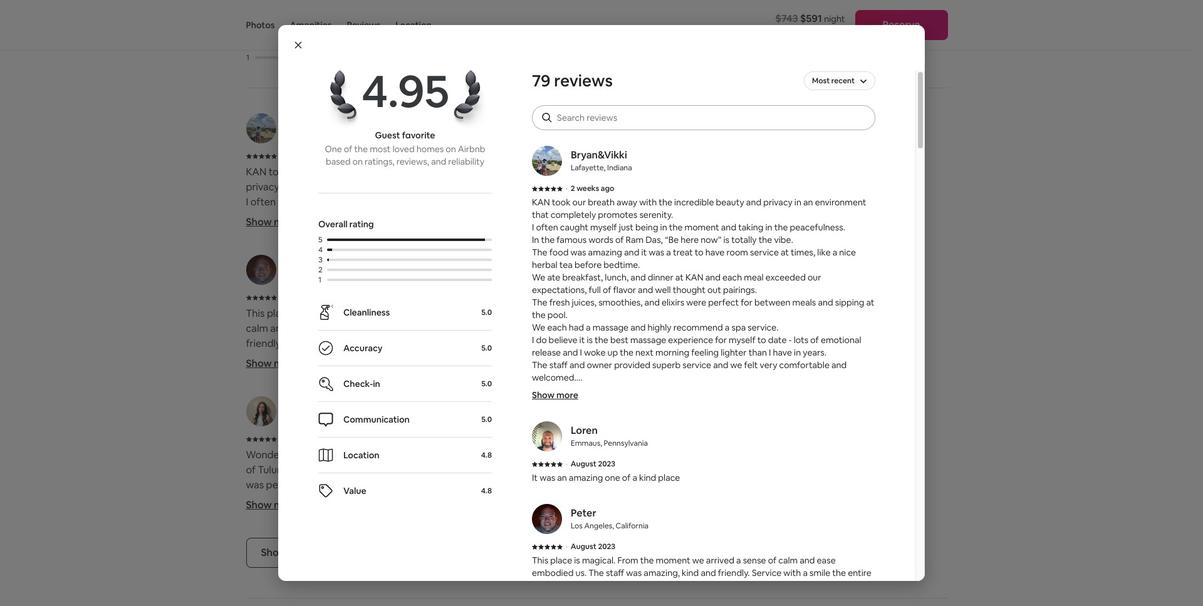 Task type: vqa. For each thing, say whether or not it's contained in the screenshot.
the topmost amazing,
yes



Task type: describe. For each thing, give the bounding box(es) containing it.
dedication inside kan took our breath away with the incredible beauty and privacy in an environment that completely promotes serenity. i often caught myself just being in the moment and taking in the peacefulness. in the famous words of ram das, "be here now" is totally the vibe. the food was amazing and it was a treat to have room service at times, like a nice herbal tea before bedtime. we ate breakfast, lunch, and dinner at kan and each meal exceeded our expectations, full of flavor and well thought out pairings. the fresh juices, smoothies, and elixirs were perfect for between meals and sipping at the pool. we each had a massage and highly recommend a spa service. i do believe it is the best massage experience for myself to date - lots of emotional release and i woke up the next morning feeling lighter than i have in years. the staff and owner provided superb service and we felt very comfortable and welcomed. their dedication shows. we will return, no doubt!
[[272, 451, 321, 464]]

received
[[826, 503, 866, 516]]

their inside kan took our breath away with the incredible beauty and privacy in an environment that completely promotes serenity. i often caught myself just being in the moment and taking in the peacefulness. in the famous words of ram das, "be here now" is totally the vibe. the food was amazing and it was a treat to have room service at times, like a nice herbal tea before bedtime. we ate breakfast, lunch, and dinner at kan and each meal exceeded our expectations, full of flavor and well thought out pairings. the fresh juices, smoothies, and elixirs were perfect for between meals and sipping at the pool. we each had a massage and highly recommend a spa service. i do believe it is the best massage experience for myself to date - lots of emotional release and i woke up the next morning feeling lighter than i have in years. the staff and owner provided superb service and we felt very comfortable and welcomed. their dedication shows. we will return, no doubt!
[[246, 451, 270, 464]]

emotional for kan took our breath away with the incredible beauty and privacy in an environment that completely promotes serenity. i often caught myself just being in the moment and taking in the peacefulness. in the famous words of ram das, "be here now" is totally the vibe. the food was amazing and it was a treat to have room service at times, like a nice herbal tea before bedtime. we ate breakfast, lunch, and dinner at kan and each meal exceeded our expectations, full of flavor and well thought out pairings. the fresh juices, smoothies, and elixirs were perfect for between meals and sipping at the pool. we each had a massage and highly recommend a spa service. i do believe it is the best massage experience for myself to date - lots of emotional release and i woke up the next morning feeling lighter than i have in years. the staff and owner provided superb service and we felt very comfortable and welcomed. their dedication shows. we will return, no doubt!
[[306, 391, 353, 404]]

emmaus, for we will return, no doubt!
[[571, 439, 602, 449]]

between inside this place is magical. from the moment we arrived a sense of calm and ease embodied us. the staff was amazing, kind and friendly.  service with a smile the entire time.  the food was also spectacular . we spent an entire day lounging between the private cenote and the pool enjoying the food, which is a culinary delight.  the hotel also offers many romantic spots to view a sunrise, or sunset from atop of the many building towers. infinity views in all directions are at your disposal.
[[456, 352, 498, 365]]

august for we will return, no doubt!
[[571, 542, 597, 552]]

staff inside this place is magical. from the moment we arrived a sense of calm and ease embodied us. the staff was amazing, kind and friendly.  service with a smile the entire time.  the food was also spectacular . we spent an entire day lounging between the private cenote and the pool enjoying the food, which is a culinary delight.  the hotel also offers many romantic spots to view a sunrise, or sunset from atop of the
[[606, 568, 624, 579]]

woke for kan took our breath away with the incredible beauty and privacy in an environment that completely promotes serenity. i often caught myself just being in the moment and taking in the peacefulness. in the famous words of ram das, "be here now" is totally the vibe. the food was amazing and it was a treat to have room service at times, like a nice herbal tea before bedtime. we ate breakfast, lunch, and dinner at kan and each meal exceeded our expectations, full of flavor and well thought out pairings. the fresh juices, smoothies, and elixirs were perfect for between meals and sipping at the pool. we each had a massage and highly recommend a spa service. i do believe it is the best massage experience for myself to date - lots of emotional release and i woke up the next morning feeling lighter than i have in years. the staff and owner provided superb service and we felt very comfortable and welcomed. their dedication shows. we will return, no doubt!
[[414, 391, 439, 404]]

definitely
[[602, 464, 646, 477]]

shows. inside kan took our breath away with the incredible beauty and privacy in an environment that completely promotes serenity. i often caught myself just being in the moment and taking in the peacefulness. in the famous words of ram das, "be here now" is totally the vibe. the food was amazing and it was a treat to have room service at times, like a nice herbal tea before bedtime. we ate breakfast, lunch, and dinner at kan and each meal exceeded our expectations, full of flavor and well thought out pairings. the fresh juices, smoothies, and elixirs were perfect for between meals and sipping at the pool. we each had a massage and highly recommend a spa service. i do believe it is the best massage experience for myself to date - lots of emotional release and i woke up the next morning feeling lighter than i have in years. the staff and owner provided superb service and we felt very comfortable and welcomed. their dedication shows. we will return, no doubt!
[[323, 451, 355, 464]]

hotel for this place is magical. from the moment we arrived a sense of calm and ease embodied us. the staff was amazing, kind and friendly.  service with a smile the entire time.  the food was also spectacular . we spent an entire day lounging between the private cenote and the pool enjoying the food, which is a culinary delight.  the hotel also offers many romantic spots to view a sunrise, or sunset from atop of the 
[[843, 593, 864, 604]]

it up "santee,"
[[642, 247, 647, 258]]

1 vertical spatial august
[[571, 459, 597, 470]]

an inside kan took our breath away with the incredible beauty and privacy in an environment that completely promotes serenity. i often caught myself just being in the moment and taking in the peacefulness. in the famous words of ram das, "be here now" is totally the vibe. the food was amazing and it was a treat to have room service at times, like a nice herbal tea before bedtime. we ate breakfast, lunch, and dinner at kan and each meal exceeded our expectations, full of flavor and well thought out pairings. the fresh juices, smoothies, and elixirs were perfect for between meals and sipping at the pool. we each had a massage and highly recommend a spa service. i do believe it is the best massage experience for myself to date - lots of emotional release and i woke up the next morning feeling lighter than i have in years. the staff and owner provided superb service and we felt very comfortable and welcomed.
[[804, 197, 813, 208]]

busy
[[470, 449, 492, 462]]

purposeful
[[628, 367, 678, 380]]

specially
[[602, 473, 642, 486]]

kind inside this place is magical. from the moment we arrived a sense of calm and ease embodied us. the staff was amazing, kind and friendly.  service with a smile the entire time.  the food was also spectacular . we spent an entire day lounging between the private cenote and the pool enjoying the food, which is a culinary delight.  the hotel also offers many romantic spots to view a sunrise, or sunset from atop of the
[[682, 568, 699, 579]]

which for this place is magical. from the moment we arrived a sense of calm and ease embodied us. the staff was amazing, kind and friendly.  service with a smile the entire time.  the food was also spectacular . we spent an entire day lounging between the private cenote and the pool enjoying the food, which is a culinary delight.  the hotel also offers many romantic spots to view a sunrise, or sunset from atop of the 
[[720, 593, 744, 604]]

unique
[[673, 352, 704, 365]]

2 vertical spatial property
[[718, 442, 759, 456]]

twice-
[[826, 548, 855, 561]]

those
[[602, 322, 630, 335]]

show more for santee, california
[[602, 357, 655, 370]]

comfortable for kan took our breath away with the incredible beauty and privacy in an environment that completely promotes serenity. i often caught myself just being in the moment and taking in the peacefulness. in the famous words of ram das, "be here now" is totally the vibe. the food was amazing and it was a treat to have room service at times, like a nice herbal tea before bedtime. we ate breakfast, lunch, and dinner at kan and each meal exceeded our expectations, full of flavor and well thought out pairings. the fresh juices, smoothies, and elixirs were perfect for between meals and sipping at the pool. we each had a massage and highly recommend a spa service. i do believe it is the best massage experience for myself to date - lots of emotional release and i woke up the next morning feeling lighter than i have in years. the staff and owner provided superb service and we felt very comfortable and welcomed.
[[780, 360, 830, 371]]

1 cool from the left
[[752, 488, 772, 501]]

0 horizontal spatial 4
[[246, 22, 250, 32]]

at inside this place is magical. from the moment we arrived a sense of calm and ease embodied us. the staff was amazing, kind and friendly.  service with a smile the entire time.  the food was also spectacular . we spent an entire day lounging between the private cenote and the pool enjoying the food, which is a culinary delight.  the hotel also offers many romantic spots to view a sunrise, or sunset from atop of the many building towers. infinity views in all directions are at your disposal.
[[431, 412, 441, 426]]

location inside 4.95 dialog
[[344, 450, 380, 461]]

$743
[[776, 12, 798, 25]]

4.95 dialog
[[278, 25, 925, 607]]

0 horizontal spatial stayed
[[602, 352, 633, 365]]

like for kan took our breath away with the incredible beauty and privacy in an environment that completely promotes serenity. i often caught myself just being in the moment and taking in the peacefulness. in the famous words of ram das, "be here now" is totally the vibe. the food was amazing and it was a treat to have room service at times, like a nice herbal tea before bedtime. we ate breakfast, lunch, and dinner at kan and each meal exceeded our expectations, full of flavor and well thought out pairings. the fresh juices, smoothies, and elixirs were perfect for between meals and sipping at the pool. we each had a massage and highly recommend a spa service. i do believe it is the best massage experience for myself to date - lots of emotional release and i woke up the next morning feeling lighter than i have in years. the staff and owner provided superb service and we felt very comfortable and welcomed. their dedication shows. we will return, no doubt!
[[288, 271, 303, 284]]

staying
[[687, 548, 720, 561]]

guest favorite one of the most loved homes on airbnb based on ratings, reviews, and reliability
[[325, 130, 485, 167]]

kind inside this place is magical. from the moment we arrived a sense of calm and ease embodied us. the staff was amazing, kind and friendly.  service with a smile the entire time.  the food was also spectacular . we spent an entire day lounging between the private cenote and the pool enjoying the food, which is a culinary delight.  the hotel also offers many romantic spots to view a sunrise, or sunset from atop of the many building towers. infinity views in all directions are at your disposal.
[[485, 322, 504, 335]]

world.
[[791, 352, 819, 365]]

insulation,
[[757, 397, 803, 410]]

overall
[[318, 219, 348, 230]]

highly for kan took our breath away with the incredible beauty and privacy in an environment that completely promotes serenity. i often caught myself just being in the moment and taking in the peacefulness. in the famous words of ram das, "be here now" is totally the vibe. the food was amazing and it was a treat to have room service at times, like a nice herbal tea before bedtime. we ate breakfast, lunch, and dinner at kan and each meal exceeded our expectations, full of flavor and well thought out pairings. the fresh juices, smoothies, and elixirs were perfect for between meals and sipping at the pool. we each had a massage and highly recommend a spa service. i do believe it is the best massage experience for myself to date - lots of emotional release and i woke up the next morning feeling lighter than i have in years. the staff and owner provided superb service and we felt very comfortable and welcomed. their dedication shows. we will return, no doubt!
[[378, 361, 406, 374]]

pennsylvania for kan took our breath away with the incredible beauty and privacy in an environment that completely promotes serenity. i often caught myself just being in the moment and taking in the peacefulness. in the famous words of ram das, "be here now" is totally the vibe. the food was amazing and it was a treat to have room service at times, like a nice herbal tea before bedtime. we ate breakfast, lunch, and dinner at kan and each meal exceeded our expectations, full of flavor and well thought out pairings. the fresh juices, smoothies, and elixirs were perfect for between meals and sipping at the pool. we each had a massage and highly recommend a spa service. i do believe it is the best massage experience for myself to date - lots of emotional release and i woke up the next morning feeling lighter than i have in years. the staff and owner provided superb service and we felt very comfortable and welcomed. their dedication shows. we will return, no doubt!
[[679, 130, 731, 141]]

like inside magical! magnificent! mesmerizing! those words still don't even hold hotel kans complete value. this is the most incredible property i've ever stayed at and i've stayed in many unique places around the world. their purposeful and sustainable details of the property was incredible. from recycled water, to growing "green skin" over the nest like structures for better insulation, to serving local organic food and also reusing wood for the furniture that construction companies were going to disregard. they have 2 nests on the property if you follow the spiral staircases to the top where you'll sot above the jungle. one specially faces the sunset and the other faces the sunrise. neat concept! the cenote was a cool temperature to cool down from the muggy weather, the massage we received was 5 out 5 stars, the drinks were extremely flavorful and the hospitality was attentive and welcoming. you will not regret staying here- don't even think twice- just do it! you'll thank yourself later
[[642, 397, 658, 410]]

culinary for this place is magical. from the moment we arrived a sense of calm and ease embodied us. the staff was amazing, kind and friendly.  service with a smile the entire time.  the food was also spectacular . we spent an entire day lounging between the private cenote and the pool enjoying the food, which is a culinary delight.  the hotel also offers many romantic spots to view a sunrise, or sunset from atop of the 
[[761, 593, 792, 604]]

we inside this place is magical. from the moment we arrived a sense of calm and ease embodied us. the staff was amazing, kind and friendly.  service with a smile the entire time.  the food was also spectacular . we spent an entire day lounging between the private cenote and the pool enjoying the food, which is a culinary delight.  the hotel also offers many romantic spots to view a sunrise, or sunset from atop of the
[[693, 555, 704, 567]]

4.8 left reserve
[[865, 9, 881, 23]]

growing
[[762, 382, 800, 395]]

tea for kan took our breath away with the incredible beauty and privacy in an environment that completely promotes serenity. i often caught myself just being in the moment and taking in the peacefulness. in the famous words of ram das, "be here now" is totally the vibe. the food was amazing and it was a treat to have room service at times, like a nice herbal tea before bedtime. we ate breakfast, lunch, and dinner at kan and each meal exceeded our expectations, full of flavor and well thought out pairings. the fresh juices, smoothies, and elixirs were perfect for between meals and sipping at the pool. we each had a massage and highly recommend a spa service. i do believe it is the best massage experience for myself to date - lots of emotional release and i woke up the next morning feeling lighter than i have in years. the staff and owner provided superb service and we felt very comfortable and welcomed.
[[560, 260, 573, 271]]

this for this place is magical. from the moment we arrived a sense of calm and ease embodied us. the staff was amazing, kind and friendly.  service with a smile the entire time.  the food was also spectacular . we spent an entire day lounging between the private cenote and the pool enjoying the food, which is a culinary delight.  the hotel also offers many romantic spots to view a sunrise, or sunset from atop of the many building towers. infinity views in all directions are at your disposal.
[[246, 307, 265, 320]]

recycled
[[678, 382, 718, 395]]

great
[[602, 449, 629, 462]]

peter image for we will return, no doubt!
[[532, 505, 562, 535]]

spectacular for this place is magical. from the moment we arrived a sense of calm and ease embodied us. the staff was amazing, kind and friendly.  service with a smile the entire time.  the food was also spectacular . we spent an entire day lounging between the private cenote and the pool enjoying the food, which is a culinary delight.  the hotel also offers many romantic spots to view a sunrise, or sunset from atop of the many building towers. infinity views in all directions are at your disposal.
[[246, 352, 300, 365]]

we inside this place is magical. from the moment we arrived a sense of calm and ease embodied us. the staff was amazing, kind and friendly.  service with a smile the entire time.  the food was also spectacular . we spent an entire day lounging between the private cenote and the pool enjoying the food, which is a culinary delight.  the hotel also offers many romantic spots to view a sunrise, or sunset from atop of the many building towers. infinity views in all directions are at your disposal.
[[429, 307, 443, 320]]

food inside this place is magical. from the moment we arrived a sense of calm and ease embodied us. the staff was amazing, kind and friendly.  service with a smile the entire time.  the food was also spectacular . we spent an entire day lounging between the private cenote and the pool enjoying the food, which is a culinary delight.  the hotel also offers many romantic spots to view a sunrise, or sunset from atop of the many building towers. infinity views in all directions are at your disposal.
[[469, 337, 491, 350]]

favorite
[[402, 130, 435, 141]]

do inside magical! magnificent! mesmerizing! those words still don't even hold hotel kans complete value. this is the most incredible property i've ever stayed at and i've stayed in many unique places around the world. their purposeful and sustainable details of the property was incredible. from recycled water, to growing "green skin" over the nest like structures for better insulation, to serving local organic food and also reusing wood for the furniture that construction companies were going to disregard. they have 2 nests on the property if you follow the spiral staircases to the top where you'll sot above the jungle. one specially faces the sunset and the other faces the sunrise. neat concept! the cenote was a cool temperature to cool down from the muggy weather, the massage we received was 5 out 5 stars, the drinks were extremely flavorful and the hospitality was attentive and welcoming. you will not regret staying here- don't even think twice- just do it! you'll thank yourself later
[[876, 548, 888, 561]]

their dedication shows. we will return, no doubt!
[[532, 385, 630, 409]]

romantic up 'oasis.'
[[299, 449, 341, 462]]

no inside kan took our breath away with the incredible beauty and privacy in an environment that completely promotes serenity. i often caught myself just being in the moment and taking in the peacefulness. in the famous words of ram das, "be here now" is totally the vibe. the food was amazing and it was a treat to have room service at times, like a nice herbal tea before bedtime. we ate breakfast, lunch, and dinner at kan and each meal exceeded our expectations, full of flavor and well thought out pairings. the fresh juices, smoothies, and elixirs were perfect for between meals and sipping at the pool. we each had a massage and highly recommend a spa service. i do believe it is the best massage experience for myself to date - lots of emotional release and i woke up the next morning feeling lighter than i have in years. the staff and owner provided superb service and we felt very comfortable and welcomed. their dedication shows. we will return, no doubt!
[[313, 466, 325, 479]]

"be for kan took our breath away with the incredible beauty and privacy in an environment that completely promotes serenity. i often caught myself just being in the moment and taking in the peacefulness. in the famous words of ram das, "be here now" is totally the vibe. the food was amazing and it was a treat to have room service at times, like a nice herbal tea before bedtime. we ate breakfast, lunch, and dinner at kan and each meal exceeded our expectations, full of flavor and well thought out pairings. the fresh juices, smoothies, and elixirs were perfect for between meals and sipping at the pool. we each had a massage and highly recommend a spa service. i do believe it is the best massage experience for myself to date - lots of emotional release and i woke up the next morning feeling lighter than i have in years. the staff and owner provided superb service and we felt very comfortable and welcomed. their dedication shows. we will return, no doubt!
[[398, 226, 414, 239]]

los angeles, california
[[285, 271, 376, 283]]

massage up 'communication'
[[358, 376, 400, 389]]

meal for kan took our breath away with the incredible beauty and privacy in an environment that completely promotes serenity. i often caught myself just being in the moment and taking in the peacefulness. in the famous words of ram das, "be here now" is totally the vibe. the food was amazing and it was a treat to have room service at times, like a nice herbal tea before bedtime. we ate breakfast, lunch, and dinner at kan and each meal exceeded our expectations, full of flavor and well thought out pairings. the fresh juices, smoothies, and elixirs were perfect for between meals and sipping at the pool. we each had a massage and highly recommend a spa service. i do believe it is the best massage experience for myself to date - lots of emotional release and i woke up the next morning feeling lighter than i have in years. the staff and owner provided superb service and we felt very comfortable and welcomed. their dedication shows. we will return, no doubt!
[[488, 286, 511, 299]]

this place is magical. from the moment we arrived a sense of calm and ease embodied us. the staff was amazing, kind and friendly.  service with a smile the entire time.  the food was also spectacular . we spent an entire day lounging between the private cenote and the pool enjoying the food, which is a culinary delight.  the hotel also offers many romantic spots to view a sunrise, or sunset from atop of the 
[[532, 555, 872, 607]]

elixirs for kan took our breath away with the incredible beauty and privacy in an environment that completely promotes serenity. i often caught myself just being in the moment and taking in the peacefulness. in the famous words of ram das, "be here now" is totally the vibe. the food was amazing and it was a treat to have room service at times, like a nice herbal tea before bedtime. we ate breakfast, lunch, and dinner at kan and each meal exceeded our expectations, full of flavor and well thought out pairings. the fresh juices, smoothies, and elixirs were perfect for between meals and sipping at the pool. we each had a massage and highly recommend a spa service. i do believe it is the best massage experience for myself to date - lots of emotional release and i woke up the next morning feeling lighter than i have in years. the staff and owner provided superb service and we felt very comfortable and welcomed.
[[662, 297, 685, 308]]

private for this place is magical. from the moment we arrived a sense of calm and ease embodied us. the staff was amazing, kind and friendly.  service with a smile the entire time.  the food was also spectacular . we spent an entire day lounging between the private cenote and the pool enjoying the food, which is a culinary delight.  the hotel also offers many romantic spots to view a sunrise, or sunset from atop of the many building towers. infinity views in all directions are at your disposal.
[[246, 367, 278, 380]]

79 inside button
[[302, 546, 313, 560]]

massage up check-
[[315, 361, 356, 374]]

lafayette, for we will return, no doubt!
[[571, 163, 606, 173]]

amazing!
[[809, 449, 851, 462]]

is inside magical! magnificent! mesmerizing! those words still don't even hold hotel kans complete value. this is the most incredible property i've ever stayed at and i've stayed in many unique places around the world. their purposeful and sustainable details of the property was incredible. from recycled water, to growing "green skin" over the nest like structures for better insulation, to serving local organic food and also reusing wood for the furniture that construction companies were going to disregard. they have 2 nests on the property if you follow the spiral staircases to the top where you'll sot above the jungle. one specially faces the sunset and the other faces the sunrise. neat concept! the cenote was a cool temperature to cool down from the muggy weather, the massage we received was 5 out 5 stars, the drinks were extremely flavorful and the hospitality was attentive and welcoming. you will not regret staying here- don't even think twice- just do it! you'll thank yourself later
[[623, 337, 630, 350]]

exceeded for kan took our breath away with the incredible beauty and privacy in an environment that completely promotes serenity. i often caught myself just being in the moment and taking in the peacefulness. in the famous words of ram das, "be here now" is totally the vibe. the food was amazing and it was a treat to have room service at times, like a nice herbal tea before bedtime. we ate breakfast, lunch, and dinner at kan and each meal exceeded our expectations, full of flavor and well thought out pairings. the fresh juices, smoothies, and elixirs were perfect for between meals and sipping at the pool. we each had a massage and highly recommend a spa service. i do believe it is the best massage experience for myself to date - lots of emotional release and i woke up the next morning feeling lighter than i have in years. the staff and owner provided superb service and we felt very comfortable and welcomed.
[[766, 272, 806, 283]]

magical! magnificent! mesmerizing! those words still don't even hold hotel kans complete value. this is the most incredible property i've ever stayed at and i've stayed in many unique places around the world. their purposeful and sustainable details of the property was incredible. from recycled water, to growing "green skin" over the nest like structures for better insulation, to serving local organic food and also reusing wood for the furniture that construction companies were going to disregard. they have 2 nests on the property if you follow the spiral staircases to the top where you'll sot above the jungle. one specially faces the sunset and the other faces the sunrise. neat concept! the cenote was a cool temperature to cool down from the muggy weather, the massage we received was 5 out 5 stars, the drinks were extremely flavorful and the hospitality was attentive and welcoming. you will not regret staying here- don't even think twice- just do it! you'll thank yourself later
[[602, 307, 888, 576]]

places
[[706, 352, 736, 365]]

return, inside kan took our breath away with the incredible beauty and privacy in an environment that completely promotes serenity. i often caught myself just being in the moment and taking in the peacefulness. in the famous words of ram das, "be here now" is totally the vibe. the food was amazing and it was a treat to have room service at times, like a nice herbal tea before bedtime. we ate breakfast, lunch, and dinner at kan and each meal exceeded our expectations, full of flavor and well thought out pairings. the fresh juices, smoothies, and elixirs were perfect for between meals and sipping at the pool. we each had a massage and highly recommend a spa service. i do believe it is the best massage experience for myself to date - lots of emotional release and i woke up the next morning feeling lighter than i have in years. the staff and owner provided superb service and we felt very comfortable and welcomed. their dedication shows. we will return, no doubt!
[[280, 466, 311, 479]]

79 reviews
[[532, 70, 613, 92]]

time. for this place is magical. from the moment we arrived a sense of calm and ease embodied us. the staff was amazing, kind and friendly.  service with a smile the entire time.  the food was also spectacular . we spent an entire day lounging between the private cenote and the pool enjoying the food, which is a culinary delight.  the hotel also offers many romantic spots to view a sunrise, or sunset from atop of the many building towers. infinity views in all directions are at your disposal.
[[424, 337, 447, 350]]

show more button for lafayette, indiana
[[532, 389, 578, 402]]

0 horizontal spatial don't
[[681, 322, 705, 335]]

· july 2023 up stay,
[[636, 434, 680, 446]]

"green
[[802, 382, 833, 395]]

herbal for kan took our breath away with the incredible beauty and privacy in an environment that completely promotes serenity. i often caught myself just being in the moment and taking in the peacefulness. in the famous words of ram das, "be here now" is totally the vibe. the food was amazing and it was a treat to have room service at times, like a nice herbal tea before bedtime. we ate breakfast, lunch, and dinner at kan and each meal exceeded our expectations, full of flavor and well thought out pairings. the fresh juices, smoothies, and elixirs were perfect for between meals and sipping at the pool. we each had a massage and highly recommend a spa service. i do believe it is the best massage experience for myself to date - lots of emotional release and i woke up the next morning feeling lighter than i have in years. the staff and owner provided superb service and we felt very comfortable and welcomed. their dedication shows. we will return, no doubt!
[[334, 271, 363, 284]]

2 i've from the left
[[871, 337, 887, 350]]

hospitality
[[602, 533, 650, 546]]

that for kan took our breath away with the incredible beauty and privacy in an environment that completely promotes serenity. i often caught myself just being in the moment and taking in the peacefulness. in the famous words of ram das, "be here now" is totally the vibe. the food was amazing and it was a treat to have room service at times, like a nice herbal tea before bedtime. we ate breakfast, lunch, and dinner at kan and each meal exceeded our expectations, full of flavor and well thought out pairings. the fresh juices, smoothies, and elixirs were perfect for between meals and sipping at the pool. we each had a massage and highly recommend a spa service. i do believe it is the best massage experience for myself to date - lots of emotional release and i woke up the next morning feeling lighter than i have in years. the staff and owner provided superb service and we felt very comfortable and welcomed. their dedication shows. we will return, no doubt!
[[366, 180, 385, 194]]

massage down magical! on the right
[[593, 322, 629, 333]]

between inside kan took our breath away with the incredible beauty and privacy in an environment that completely promotes serenity. i often caught myself just being in the moment and taking in the peacefulness. in the famous words of ram das, "be here now" is totally the vibe. the food was amazing and it was a treat to have room service at times, like a nice herbal tea before bedtime. we ate breakfast, lunch, and dinner at kan and each meal exceeded our expectations, full of flavor and well thought out pairings. the fresh juices, smoothies, and elixirs were perfect for between meals and sipping at the pool. we each had a massage and highly recommend a spa service. i do believe it is the best massage experience for myself to date - lots of emotional release and i woke up the next morning feeling lighter than i have in years. the staff and owner provided superb service and we felt very comfortable and welcomed.
[[755, 297, 791, 308]]

and inside great stay, the staff was friendly and bar was amazing! definitely a hidden gem!
[[752, 449, 769, 462]]

santee,
[[641, 271, 671, 283]]

woke for kan took our breath away with the incredible beauty and privacy in an environment that completely promotes serenity. i often caught myself just being in the moment and taking in the peacefulness. in the famous words of ram das, "be here now" is totally the vibe. the food was amazing and it was a treat to have room service at times, like a nice herbal tea before bedtime. we ate breakfast, lunch, and dinner at kan and each meal exceeded our expectations, full of flavor and well thought out pairings. the fresh juices, smoothies, and elixirs were perfect for between meals and sipping at the pool. we each had a massage and highly recommend a spa service. i do believe it is the best massage experience for myself to date - lots of emotional release and i woke up the next morning feeling lighter than i have in years. the staff and owner provided superb service and we felt very comfortable and welcomed.
[[584, 347, 606, 359]]

massage up purposeful
[[631, 335, 667, 346]]

between inside kan took our breath away with the incredible beauty and privacy in an environment that completely promotes serenity. i often caught myself just being in the moment and taking in the peacefulness. in the famous words of ram das, "be here now" is totally the vibe. the food was amazing and it was a treat to have room service at times, like a nice herbal tea before bedtime. we ate breakfast, lunch, and dinner at kan and each meal exceeded our expectations, full of flavor and well thought out pairings. the fresh juices, smoothies, and elixirs were perfect for between meals and sipping at the pool. we each had a massage and highly recommend a spa service. i do believe it is the best massage experience for myself to date - lots of emotional release and i woke up the next morning feeling lighter than i have in years. the staff and owner provided superb service and we felt very comfortable and welcomed. their dedication shows. we will return, no doubt!
[[246, 346, 287, 359]]

food inside kan took our breath away with the incredible beauty and privacy in an environment that completely promotes serenity. i often caught myself just being in the moment and taking in the peacefulness. in the famous words of ram das, "be here now" is totally the vibe. the food was amazing and it was a treat to have room service at times, like a nice herbal tea before bedtime. we ate breakfast, lunch, and dinner at kan and each meal exceeded our expectations, full of flavor and well thought out pairings. the fresh juices, smoothies, and elixirs were perfect for between meals and sipping at the pool. we each had a massage and highly recommend a spa service. i do believe it is the best massage experience for myself to date - lots of emotional release and i woke up the next morning feeling lighter than i have in years. the staff and owner provided superb service and we felt very comfortable and welcomed.
[[550, 247, 569, 258]]

reviews,
[[397, 156, 429, 167]]

reliability
[[448, 156, 485, 167]]

show for los angeles, california
[[246, 357, 272, 370]]

staff inside great stay, the staff was friendly and bar was amazing! definitely a hidden gem!
[[672, 449, 693, 462]]

reviews inside 4.95 dialog
[[554, 70, 613, 92]]

incredible inside magical! magnificent! mesmerizing! those words still don't even hold hotel kans complete value. this is the most incredible property i've ever stayed at and i've stayed in many unique places around the world. their purposeful and sustainable details of the property was incredible. from recycled water, to growing "green skin" over the nest like structures for better insulation, to serving local organic food and also reusing wood for the furniture that construction companies were going to disregard. they have 2 nests on the property if you follow the spiral staircases to the top where you'll sot above the jungle. one specially faces the sunset and the other faces the sunrise. neat concept! the cenote was a cool temperature to cool down from the muggy weather, the massage we received was 5 out 5 stars, the drinks were extremely flavorful and the hospitality was attentive and welcoming. you will not regret staying here- don't even think twice- just do it! you'll thank yourself later
[[676, 337, 721, 350]]

2023 up top on the right of page
[[660, 434, 680, 446]]

morning for kan took our breath away with the incredible beauty and privacy in an environment that completely promotes serenity. i often caught myself just being in the moment and taking in the peacefulness. in the famous words of ram das, "be here now" is totally the vibe. the food was amazing and it was a treat to have room service at times, like a nice herbal tea before bedtime. we ate breakfast, lunch, and dinner at kan and each meal exceeded our expectations, full of flavor and well thought out pairings. the fresh juices, smoothies, and elixirs were perfect for between meals and sipping at the pool. we each had a massage and highly recommend a spa service. i do believe it is the best massage experience for myself to date - lots of emotional release and i woke up the next morning feeling lighter than i have in years. the staff and owner provided superb service and we felt very comfortable and welcomed. their dedication shows. we will return, no doubt!
[[246, 406, 285, 419]]

will inside their dedication shows. we will return, no doubt!
[[548, 397, 560, 409]]

are
[[414, 412, 429, 426]]

2 cool from the left
[[847, 488, 867, 501]]

many inside this place is magical. from the moment we arrived a sense of calm and ease embodied us. the staff was amazing, kind and friendly.  service with a smile the entire time.  the food was also spectacular . we spent an entire day lounging between the private cenote and the pool enjoying the food, which is a culinary delight.  the hotel also offers many romantic spots to view a sunrise, or sunset from atop of the
[[576, 606, 598, 607]]

years. for kan took our breath away with the incredible beauty and privacy in an environment that completely promotes serenity. i often caught myself just being in the moment and taking in the peacefulness. in the famous words of ram das, "be here now" is totally the vibe. the food was amazing and it was a treat to have room service at times, like a nice herbal tea before bedtime. we ate breakfast, lunch, and dinner at kan and each meal exceeded our expectations, full of flavor and well thought out pairings. the fresh juices, smoothies, and elixirs were perfect for between meals and sipping at the pool. we each had a massage and highly recommend a spa service. i do believe it is the best massage experience for myself to date - lots of emotional release and i woke up the next morning feeling lighter than i have in years. the staff and owner provided superb service and we felt very comfortable and welcomed.
[[803, 347, 827, 359]]

environment for kan took our breath away with the incredible beauty and privacy in an environment that completely promotes serenity. i often caught myself just being in the moment and taking in the peacefulness. in the famous words of ram das, "be here now" is totally the vibe. the food was amazing and it was a treat to have room service at times, like a nice herbal tea before bedtime. we ate breakfast, lunch, and dinner at kan and each meal exceeded our expectations, full of flavor and well thought out pairings. the fresh juices, smoothies, and elixirs were perfect for between meals and sipping at the pool. we each had a massage and highly recommend a spa service. i do believe it is the best massage experience for myself to date - lots of emotional release and i woke up the next morning feeling lighter than i have in years. the staff and owner provided superb service and we felt very comfortable and welcomed.
[[815, 197, 867, 208]]

we inside kan took our breath away with the incredible beauty and privacy in an environment that completely promotes serenity. i often caught myself just being in the moment and taking in the peacefulness. in the famous words of ram das, "be here now" is totally the vibe. the food was amazing and it was a treat to have room service at times, like a nice herbal tea before bedtime. we ate breakfast, lunch, and dinner at kan and each meal exceeded our expectations, full of flavor and well thought out pairings. the fresh juices, smoothies, and elixirs were perfect for between meals and sipping at the pool. we each had a massage and highly recommend a spa service. i do believe it is the best massage experience for myself to date - lots of emotional release and i woke up the next morning feeling lighter than i have in years. the staff and owner provided superb service and we felt very comfortable and welcomed.
[[731, 360, 743, 371]]

hotel
[[754, 322, 779, 335]]

overall rating
[[318, 219, 374, 230]]

over
[[859, 382, 880, 395]]

4 inside 4.95 dialog
[[318, 245, 323, 255]]

perfect for kan took our breath away with the incredible beauty and privacy in an environment that completely promotes serenity. i often caught myself just being in the moment and taking in the peacefulness. in the famous words of ram das, "be here now" is totally the vibe. the food was amazing and it was a treat to have room service at times, like a nice herbal tea before bedtime. we ate breakfast, lunch, and dinner at kan and each meal exceeded our expectations, full of flavor and well thought out pairings. the fresh juices, smoothies, and elixirs were perfect for between meals and sipping at the pool. we each had a massage and highly recommend a spa service. i do believe it is the best massage experience for myself to date - lots of emotional release and i woke up the next morning feeling lighter than i have in years. the staff and owner provided superb service and we felt very comfortable and welcomed. their dedication shows. we will return, no doubt!
[[448, 331, 483, 344]]

4.8 left $591
[[765, 9, 781, 23]]

being for kan took our breath away with the incredible beauty and privacy in an environment that completely promotes serenity. i often caught myself just being in the moment and taking in the peacefulness. in the famous words of ram das, "be here now" is totally the vibe. the food was amazing and it was a treat to have room service at times, like a nice herbal tea before bedtime. we ate breakfast, lunch, and dinner at kan and each meal exceeded our expectations, full of flavor and well thought out pairings. the fresh juices, smoothies, and elixirs were perfect for between meals and sipping at the pool. we each had a massage and highly recommend a spa service. i do believe it is the best massage experience for myself to date - lots of emotional release and i woke up the next morning feeling lighter than i have in years. the staff and owner provided superb service and we felt very comfortable and welcomed.
[[636, 222, 659, 233]]

moment inside kan took our breath away with the incredible beauty and privacy in an environment that completely promotes serenity. i often caught myself just being in the moment and taking in the peacefulness. in the famous words of ram das, "be here now" is totally the vibe. the food was amazing and it was a treat to have room service at times, like a nice herbal tea before bedtime. we ate breakfast, lunch, and dinner at kan and each meal exceeded our expectations, full of flavor and well thought out pairings. the fresh juices, smoothies, and elixirs were perfect for between meals and sipping at the pool. we each had a massage and highly recommend a spa service. i do believe it is the best massage experience for myself to date - lots of emotional release and i woke up the next morning feeling lighter than i have in years. the staff and owner provided superb service and we felt very comfortable and welcomed. their dedication shows. we will return, no doubt!
[[421, 195, 460, 209]]

a inside great stay, the staff was friendly and bar was amazing! definitely a hidden gem!
[[649, 464, 654, 477]]

it down rating
[[371, 256, 377, 269]]

than for kan took our breath away with the incredible beauty and privacy in an environment that completely promotes serenity. i often caught myself just being in the moment and taking in the peacefulness. in the famous words of ram das, "be here now" is totally the vibe. the food was amazing and it was a treat to have room service at times, like a nice herbal tea before bedtime. we ate breakfast, lunch, and dinner at kan and each meal exceeded our expectations, full of flavor and well thought out pairings. the fresh juices, smoothies, and elixirs were perfect for between meals and sipping at the pool. we each had a massage and highly recommend a spa service. i do believe it is the best massage experience for myself to date - lots of emotional release and i woke up the next morning feeling lighter than i have in years. the staff and owner provided superb service and we felt very comfortable and welcomed. their dedication shows. we will return, no doubt!
[[353, 406, 374, 419]]

one inside magical! magnificent! mesmerizing! those words still don't even hold hotel kans complete value. this is the most incredible property i've ever stayed at and i've stayed in many unique places around the world. their purposeful and sustainable details of the property was incredible. from recycled water, to growing "green skin" over the nest like structures for better insulation, to serving local organic food and also reusing wood for the furniture that construction companies were going to disregard. they have 2 nests on the property if you follow the spiral staircases to the top where you'll sot above the jungle. one specially faces the sunset and the other faces the sunrise. neat concept! the cenote was a cool temperature to cool down from the muggy weather, the massage we received was 5 out 5 stars, the drinks were extremely flavorful and the hospitality was attentive and welcoming. you will not regret staying here- don't even think twice- just do it! you'll thank yourself later
[[853, 457, 872, 471]]

companies
[[663, 427, 714, 441]]

most
[[812, 76, 830, 86]]

loren image for we will return, no doubt!
[[532, 422, 562, 452]]

savannah image
[[246, 397, 276, 427]]

service for this place is magical. from the moment we arrived a sense of calm and ease embodied us. the staff was amazing, kind and friendly.  service with a smile the entire time.  the food was also spectacular . we spent an entire day lounging between the private cenote and the pool enjoying the food, which is a culinary delight.  the hotel also offers many romantic spots to view a sunrise, or sunset from atop of the 
[[752, 568, 782, 579]]

romantic up start
[[337, 479, 378, 492]]

room inside wonderful, romantic jungle getaway. escape the busy streets of tulum into an oasis. everything was beautiful. small room was perfect for our romantic 3 day-stay. private cenote was incredible! perfect start to the day.
[[493, 464, 518, 477]]

staff inside kan took our breath away with the incredible beauty and privacy in an environment that completely promotes serenity. i often caught myself just being in the moment and taking in the peacefulness. in the famous words of ram das, "be here now" is totally the vibe. the food was amazing and it was a treat to have room service at times, like a nice herbal tea before bedtime. we ate breakfast, lunch, and dinner at kan and each meal exceeded our expectations, full of flavor and well thought out pairings. the fresh juices, smoothies, and elixirs were perfect for between meals and sipping at the pool. we each had a massage and highly recommend a spa service. i do believe it is the best massage experience for myself to date - lots of emotional release and i woke up the next morning feeling lighter than i have in years. the staff and owner provided superb service and we felt very comfortable and welcomed. their dedication shows. we will return, no doubt!
[[266, 421, 287, 434]]

ever
[[785, 337, 805, 350]]

here-
[[723, 548, 747, 561]]

caught for kan took our breath away with the incredible beauty and privacy in an environment that completely promotes serenity. i often caught myself just being in the moment and taking in the peacefulness. in the famous words of ram das, "be here now" is totally the vibe. the food was amazing and it was a treat to have room service at times, like a nice herbal tea before bedtime. we ate breakfast, lunch, and dinner at kan and each meal exceeded our expectations, full of flavor and well thought out pairings. the fresh juices, smoothies, and elixirs were perfect for between meals and sipping at the pool. we each had a massage and highly recommend a spa service. i do believe it is the best massage experience for myself to date - lots of emotional release and i woke up the next morning feeling lighter than i have in years. the staff and owner provided superb service and we felt very comfortable and welcomed. their dedication shows. we will return, no doubt!
[[278, 195, 311, 209]]

from inside magical! magnificent! mesmerizing! those words still don't even hold hotel kans complete value. this is the most incredible property i've ever stayed at and i've stayed in many unique places around the world. their purposeful and sustainable details of the property was incredible. from recycled water, to growing "green skin" over the nest like structures for better insulation, to serving local organic food and also reusing wood for the furniture that construction companies were going to disregard. they have 2 nests on the property if you follow the spiral staircases to the top where you'll sot above the jungle. one specially faces the sunset and the other faces the sunrise. neat concept! the cenote was a cool temperature to cool down from the muggy weather, the massage we received was 5 out 5 stars, the drinks were extremely flavorful and the hospitality was attentive and welcoming. you will not regret staying here- don't even think twice- just do it! you'll thank yourself later
[[630, 503, 653, 516]]

Search reviews, Press 'Enter' to search text field
[[557, 112, 863, 124]]

peter image for kan took our breath away with the incredible beauty and privacy in an environment that completely promotes serenity. i often caught myself just being in the moment and taking in the peacefulness. in the famous words of ram das, "be here now" is totally the vibe. the food was amazing and it was a treat to have room service at times, like a nice herbal tea before bedtime. we ate breakfast, lunch, and dinner at kan and each meal exceeded our expectations, full of flavor and well thought out pairings. the fresh juices, smoothies, and elixirs were perfect for between meals and sipping at the pool. we each had a massage and highly recommend a spa service. i do believe it is the best massage experience for myself to date - lots of emotional release and i woke up the next morning feeling lighter than i have in years. the staff and owner provided superb service and we felt very comfortable and welcomed. their dedication shows. we will return, no doubt!
[[246, 255, 276, 285]]

have inside magical! magnificent! mesmerizing! those words still don't even hold hotel kans complete value. this is the most incredible property i've ever stayed at and i've stayed in many unique places around the world. their purposeful and sustainable details of the property was incredible. from recycled water, to growing "green skin" over the nest like structures for better insulation, to serving local organic food and also reusing wood for the furniture that construction companies were going to disregard. they have 2 nests on the property if you follow the spiral staircases to the top where you'll sot above the jungle. one specially faces the sunset and the other faces the sunrise. neat concept! the cenote was a cool temperature to cool down from the muggy weather, the massage we received was 5 out 5 stars, the drinks were extremely flavorful and the hospitality was attentive and welcoming. you will not regret staying here- don't even think twice- just do it! you'll thank yourself later
[[627, 442, 649, 456]]

they
[[602, 442, 625, 456]]

out inside magical! magnificent! mesmerizing! those words still don't even hold hotel kans complete value. this is the most incredible property i've ever stayed at and i've stayed in many unique places around the world. their purposeful and sustainable details of the property was incredible. from recycled water, to growing "green skin" over the nest like structures for better insulation, to serving local organic food and also reusing wood for the furniture that construction companies were going to disregard. they have 2 nests on the property if you follow the spiral staircases to the top where you'll sot above the jungle. one specially faces the sunset and the other faces the sunrise. neat concept! the cenote was a cool temperature to cool down from the muggy weather, the massage we received was 5 out 5 stars, the drinks were extremely flavorful and the hospitality was attentive and welcoming. you will not regret staying here- don't even think twice- just do it! you'll thank yourself later
[[610, 518, 626, 531]]

with inside this place is magical. from the moment we arrived a sense of calm and ease embodied us. the staff was amazing, kind and friendly.  service with a smile the entire time.  the food was also spectacular . we spent an entire day lounging between the private cenote and the pool enjoying the food, which is a culinary delight.  the hotel also offers many romantic spots to view a sunrise, or sunset from atop of the
[[784, 568, 801, 579]]

a inside magical! magnificent! mesmerizing! those words still don't even hold hotel kans complete value. this is the most incredible property i've ever stayed at and i've stayed in many unique places around the world. their purposeful and sustainable details of the property was incredible. from recycled water, to growing "green skin" over the nest like structures for better insulation, to serving local organic food and also reusing wood for the furniture that construction companies were going to disregard. they have 2 nests on the property if you follow the spiral staircases to the top where you'll sot above the jungle. one specially faces the sunset and the other faces the sunrise. neat concept! the cenote was a cool temperature to cool down from the muggy weather, the massage we received was 5 out 5 stars, the drinks were extremely flavorful and the hospitality was attentive and welcoming. you will not regret staying here- don't even think twice- just do it! you'll thank yourself later
[[744, 488, 750, 501]]

an inside wonderful, romantic jungle getaway. escape the busy streets of tulum into an oasis. everything was beautiful. small room was perfect for our romantic 3 day-stay. private cenote was incredible! perfect start to the day.
[[308, 464, 319, 477]]

to inside wonderful, romantic jungle getaway. escape the busy streets of tulum into an oasis. everything was beautiful. small room was perfect for our romantic 3 day-stay. private cenote was incredible! perfect start to the day.
[[357, 494, 367, 507]]

5 inside dialog
[[318, 235, 323, 245]]

3 inside wonderful, romantic jungle getaway. escape the busy streets of tulum into an oasis. everything was beautiful. small room was perfect for our romantic 3 day-stay. private cenote was incredible! perfect start to the day.
[[380, 479, 386, 492]]

loren emmaus, pennsylvania for we will return, no doubt!
[[571, 424, 648, 449]]

delight. for this place is magical. from the moment we arrived a sense of calm and ease embodied us. the staff was amazing, kind and friendly.  service with a smile the entire time.  the food was also spectacular . we spent an entire day lounging between the private cenote and the pool enjoying the food, which is a culinary delight.  the hotel also offers many romantic spots to view a sunrise, or sunset from atop of the many building towers. infinity views in all directions are at your disposal.
[[284, 382, 319, 395]]

more for salt lake city, utah
[[274, 499, 299, 512]]

moment inside this place is magical. from the moment we arrived a sense of calm and ease embodied us. the staff was amazing, kind and friendly.  service with a smile the entire time.  the food was also spectacular . we spent an entire day lounging between the private cenote and the pool enjoying the food, which is a culinary delight.  the hotel also offers many romantic spots to view a sunrise, or sunset from atop of the many building towers. infinity views in all directions are at your disposal.
[[388, 307, 427, 320]]

homes
[[417, 144, 444, 155]]

day for this place is magical. from the moment we arrived a sense of calm and ease embodied us. the staff was amazing, kind and friendly.  service with a smile the entire time.  the food was also spectacular . we spent an entire day lounging between the private cenote and the pool enjoying the food, which is a culinary delight.  the hotel also offers many romantic spots to view a sunrise, or sunset from atop of the 
[[759, 580, 774, 592]]

hotel for this place is magical. from the moment we arrived a sense of calm and ease embodied us. the staff was amazing, kind and friendly.  service with a smile the entire time.  the food was also spectacular . we spent an entire day lounging between the private cenote and the pool enjoying the food, which is a culinary delight.  the hotel also offers many romantic spots to view a sunrise, or sunset from atop of the many building towers. infinity views in all directions are at your disposal.
[[341, 382, 364, 395]]

cenote
[[465, 479, 500, 492]]

1 inside 4.95 dialog
[[318, 275, 322, 285]]

great stay, the staff was friendly and bar was amazing! definitely a hidden gem!
[[602, 449, 851, 477]]

the inside great stay, the staff was friendly and bar was amazing! definitely a hidden gem!
[[654, 449, 669, 462]]

1 vertical spatial even
[[776, 548, 798, 561]]

lunch, for kan took our breath away with the incredible beauty and privacy in an environment that completely promotes serenity. i often caught myself just being in the moment and taking in the peacefulness. in the famous words of ram das, "be here now" is totally the vibe. the food was amazing and it was a treat to have room service at times, like a nice herbal tea before bedtime. we ate breakfast, lunch, and dinner at kan and each meal exceeded our expectations, full of flavor and well thought out pairings. the fresh juices, smoothies, and elixirs were perfect for between meals and sipping at the pool. we each had a massage and highly recommend a spa service. i do believe it is the best massage experience for myself to date - lots of emotional release and i woke up the next morning feeling lighter than i have in years. the staff and owner provided superb service and we felt very comfortable and welcomed. their dedication shows. we will return, no doubt!
[[329, 286, 357, 299]]

an inside this place is magical. from the moment we arrived a sense of calm and ease embodied us. the staff was amazing, kind and friendly.  service with a smile the entire time.  the food was also spectacular . we spent an entire day lounging between the private cenote and the pool enjoying the food, which is a culinary delight.  the hotel also offers many romantic spots to view a sunrise, or sunset from atop of the many building towers. infinity views in all directions are at your disposal.
[[353, 352, 364, 365]]

you'll
[[729, 457, 753, 471]]

value
[[344, 486, 366, 497]]

it!
[[602, 563, 611, 576]]

2023 for loren
[[598, 459, 616, 470]]

friendly
[[715, 449, 750, 462]]

you
[[602, 548, 619, 561]]

return, inside their dedication shows. we will return, no doubt!
[[562, 397, 589, 409]]

an inside kan took our breath away with the incredible beauty and privacy in an environment that completely promotes serenity. i often caught myself just being in the moment and taking in the peacefulness. in the famous words of ram das, "be here now" is totally the vibe. the food was amazing and it was a treat to have room service at times, like a nice herbal tea before bedtime. we ate breakfast, lunch, and dinner at kan and each meal exceeded our expectations, full of flavor and well thought out pairings. the fresh juices, smoothies, and elixirs were perfect for between meals and sipping at the pool. we each had a massage and highly recommend a spa service. i do believe it is the best massage experience for myself to date - lots of emotional release and i woke up the next morning feeling lighter than i have in years. the staff and owner provided superb service and we felt very comfortable and welcomed. their dedication shows. we will return, no doubt!
[[292, 180, 303, 194]]

0 horizontal spatial on
[[353, 156, 363, 167]]

not
[[638, 548, 654, 561]]

- for kan took our breath away with the incredible beauty and privacy in an environment that completely promotes serenity. i often caught myself just being in the moment and taking in the peacefulness. in the famous words of ram das, "be here now" is totally the vibe. the food was amazing and it was a treat to have room service at times, like a nice herbal tea before bedtime. we ate breakfast, lunch, and dinner at kan and each meal exceeded our expectations, full of flavor and well thought out pairings. the fresh juices, smoothies, and elixirs were perfect for between meals and sipping at the pool. we each had a massage and highly recommend a spa service. i do believe it is the best massage experience for myself to date - lots of emotional release and i woke up the next morning feeling lighter than i have in years. the staff and owner provided superb service and we felt very comfortable and welcomed. their dedication shows. we will return, no doubt!
[[269, 391, 273, 404]]

were inside kan took our breath away with the incredible beauty and privacy in an environment that completely promotes serenity. i often caught myself just being in the moment and taking in the peacefulness. in the famous words of ram das, "be here now" is totally the vibe. the food was amazing and it was a treat to have room service at times, like a nice herbal tea before bedtime. we ate breakfast, lunch, and dinner at kan and each meal exceeded our expectations, full of flavor and well thought out pairings. the fresh juices, smoothies, and elixirs were perfect for between meals and sipping at the pool. we each had a massage and highly recommend a spa service. i do believe it is the best massage experience for myself to date - lots of emotional release and i woke up the next morning feeling lighter than i have in years. the staff and owner provided superb service and we felt very comfortable and welcomed. their dedication shows. we will return, no doubt!
[[422, 331, 445, 344]]

photos
[[246, 19, 275, 31]]

being for kan took our breath away with the incredible beauty and privacy in an environment that completely promotes serenity. i often caught myself just being in the moment and taking in the peacefulness. in the famous words of ram das, "be here now" is totally the vibe. the food was amazing and it was a treat to have room service at times, like a nice herbal tea before bedtime. we ate breakfast, lunch, and dinner at kan and each meal exceeded our expectations, full of flavor and well thought out pairings. the fresh juices, smoothies, and elixirs were perfect for between meals and sipping at the pool. we each had a massage and highly recommend a spa service. i do believe it is the best massage experience for myself to date - lots of emotional release and i woke up the next morning feeling lighter than i have in years. the staff and owner provided superb service and we felt very comfortable and welcomed. their dedication shows. we will return, no doubt!
[[364, 195, 390, 209]]

0 vertical spatial location
[[396, 19, 432, 31]]

bryan&vikki for kan took our breath away with the incredible beauty and privacy in an environment that completely promotes serenity. i often caught myself just being in the moment and taking in the peacefulness. in the famous words of ram das, "be here now" is totally the vibe. the food was amazing and it was a treat to have room service at times, like a nice herbal tea before bedtime. we ate breakfast, lunch, and dinner at kan and each meal exceeded our expectations, full of flavor and well thought out pairings. the fresh juices, smoothies, and elixirs were perfect for between meals and sipping at the pool. we each had a massage and highly recommend a spa service. i do believe it is the best massage experience for myself to date - lots of emotional release and i woke up the next morning feeling lighter than i have in years. the staff and owner provided superb service and we felt very comfortable and welcomed. their dedication shows. we will return, no doubt!
[[285, 115, 341, 128]]

ease for this place is magical. from the moment we arrived a sense of calm and ease embodied us. the staff was amazing, kind and friendly.  service with a smile the entire time.  the food was also spectacular . we spent an entire day lounging between the private cenote and the pool enjoying the food, which is a culinary delight.  the hotel also offers many romantic spots to view a sunrise, or sunset from atop of the 
[[817, 555, 836, 567]]

romantic inside this place is magical. from the moment we arrived a sense of calm and ease embodied us. the staff was amazing, kind and friendly.  service with a smile the entire time.  the food was also spectacular . we spent an entire day lounging between the private cenote and the pool enjoying the food, which is a culinary delight.  the hotel also offers many romantic spots to view a sunrise, or sunset from atop of the many building towers. infinity views in all directions are at your disposal.
[[444, 382, 485, 395]]

for inside wonderful, romantic jungle getaway. escape the busy streets of tulum into an oasis. everything was beautiful. small room was perfect for our romantic 3 day-stay. private cenote was incredible! perfect start to the day.
[[303, 479, 317, 492]]

1 vertical spatial · august 2023
[[566, 459, 616, 470]]

reviews inside button
[[315, 546, 351, 560]]

1 vertical spatial property
[[816, 367, 857, 380]]

tea for kan took our breath away with the incredible beauty and privacy in an environment that completely promotes serenity. i often caught myself just being in the moment and taking in the peacefulness. in the famous words of ram das, "be here now" is totally the vibe. the food was amazing and it was a treat to have room service at times, like a nice herbal tea before bedtime. we ate breakfast, lunch, and dinner at kan and each meal exceeded our expectations, full of flavor and well thought out pairings. the fresh juices, smoothies, and elixirs were perfect for between meals and sipping at the pool. we each had a massage and highly recommend a spa service. i do believe it is the best massage experience for myself to date - lots of emotional release and i woke up the next morning feeling lighter than i have in years. the staff and owner provided superb service and we felt very comfortable and welcomed. their dedication shows. we will return, no doubt!
[[366, 271, 381, 284]]

serving
[[817, 397, 851, 410]]

in inside magical! magnificent! mesmerizing! those words still don't even hold hotel kans complete value. this is the most incredible property i've ever stayed at and i've stayed in many unique places around the world. their purposeful and sustainable details of the property was incredible. from recycled water, to growing "green skin" over the nest like structures for better insulation, to serving local organic food and also reusing wood for the furniture that construction companies were going to disregard. they have 2 nests on the property if you follow the spiral staircases to the top where you'll sot above the jungle. one specially faces the sunset and the other faces the sunrise. neat concept! the cenote was a cool temperature to cool down from the muggy weather, the massage we received was 5 out 5 stars, the drinks were extremely flavorful and the hospitality was attentive and welcoming. you will not regret staying here- don't even think twice- just do it! you'll thank yourself later
[[635, 352, 643, 365]]

emmaus, for kan took our breath away with the incredible beauty and privacy in an environment that completely promotes serenity. i often caught myself just being in the moment and taking in the peacefulness. in the famous words of ram das, "be here now" is totally the vibe. the food was amazing and it was a treat to have room service at times, like a nice herbal tea before bedtime. we ate breakfast, lunch, and dinner at kan and each meal exceeded our expectations, full of flavor and well thought out pairings. the fresh juices, smoothies, and elixirs were perfect for between meals and sipping at the pool. we each had a massage and highly recommend a spa service. i do believe it is the best massage experience for myself to date - lots of emotional release and i woke up the next morning feeling lighter than i have in years. the staff and owner provided superb service and we felt very comfortable and welcomed. their dedication shows. we will return, no doubt!
[[641, 130, 677, 141]]

staff inside kan took our breath away with the incredible beauty and privacy in an environment that completely promotes serenity. i often caught myself just being in the moment and taking in the peacefulness. in the famous words of ram das, "be here now" is totally the vibe. the food was amazing and it was a treat to have room service at times, like a nice herbal tea before bedtime. we ate breakfast, lunch, and dinner at kan and each meal exceeded our expectations, full of flavor and well thought out pairings. the fresh juices, smoothies, and elixirs were perfect for between meals and sipping at the pool. we each had a massage and highly recommend a spa service. i do believe it is the best massage experience for myself to date - lots of emotional release and i woke up the next morning feeling lighter than i have in years. the staff and owner provided superb service and we felt very comfortable and welcomed.
[[550, 360, 568, 371]]

will inside kan took our breath away with the incredible beauty and privacy in an environment that completely promotes serenity. i often caught myself just being in the moment and taking in the peacefulness. in the famous words of ram das, "be here now" is totally the vibe. the food was amazing and it was a treat to have room service at times, like a nice herbal tea before bedtime. we ate breakfast, lunch, and dinner at kan and each meal exceeded our expectations, full of flavor and well thought out pairings. the fresh juices, smoothies, and elixirs were perfect for between meals and sipping at the pool. we each had a massage and highly recommend a spa service. i do believe it is the best massage experience for myself to date - lots of emotional release and i woke up the next morning feeling lighter than i have in years. the staff and owner provided superb service and we felt very comfortable and welcomed. their dedication shows. we will return, no doubt!
[[264, 466, 278, 479]]

most recent
[[812, 76, 855, 86]]

to inside this place is magical. from the moment we arrived a sense of calm and ease embodied us. the staff was amazing, kind and friendly.  service with a smile the entire time.  the food was also spectacular . we spent an entire day lounging between the private cenote and the pool enjoying the food, which is a culinary delight.  the hotel also offers many romantic spots to view a sunrise, or sunset from atop of the many building towers. infinity views in all directions are at your disposal.
[[515, 382, 525, 395]]

views
[[316, 412, 342, 426]]

times, for kan took our breath away with the incredible beauty and privacy in an environment that completely promotes serenity. i often caught myself just being in the moment and taking in the peacefulness. in the famous words of ram das, "be here now" is totally the vibe. the food was amazing and it was a treat to have room service at times, like a nice herbal tea before bedtime. we ate breakfast, lunch, and dinner at kan and each meal exceeded our expectations, full of flavor and well thought out pairings. the fresh juices, smoothies, and elixirs were perfect for between meals and sipping at the pool. we each had a massage and highly recommend a spa service. i do believe it is the best massage experience for myself to date - lots of emotional release and i woke up the next morning feeling lighter than i have in years. the staff and owner provided superb service and we felt very comfortable and welcomed. their dedication shows. we will return, no doubt!
[[258, 271, 286, 284]]

sipping for kan took our breath away with the incredible beauty and privacy in an environment that completely promotes serenity. i often caught myself just being in the moment and taking in the peacefulness. in the famous words of ram das, "be here now" is totally the vibe. the food was amazing and it was a treat to have room service at times, like a nice herbal tea before bedtime. we ate breakfast, lunch, and dinner at kan and each meal exceeded our expectations, full of flavor and well thought out pairings. the fresh juices, smoothies, and elixirs were perfect for between meals and sipping at the pool. we each had a massage and highly recommend a spa service. i do believe it is the best massage experience for myself to date - lots of emotional release and i woke up the next morning feeling lighter than i have in years. the staff and owner provided superb service and we felt very comfortable and welcomed. their dedication shows. we will return, no doubt!
[[338, 346, 372, 359]]

with inside kan took our breath away with the incredible beauty and privacy in an environment that completely promotes serenity. i often caught myself just being in the moment and taking in the peacefulness. in the famous words of ram das, "be here now" is totally the vibe. the food was amazing and it was a treat to have room service at times, like a nice herbal tea before bedtime. we ate breakfast, lunch, and dinner at kan and each meal exceeded our expectations, full of flavor and well thought out pairings. the fresh juices, smoothies, and elixirs were perfect for between meals and sipping at the pool. we each had a massage and highly recommend a spa service. i do believe it is the best massage experience for myself to date - lots of emotional release and i woke up the next morning feeling lighter than i have in years. the staff and owner provided superb service and we felt very comfortable and welcomed.
[[639, 197, 657, 208]]

doubt! inside their dedication shows. we will return, no doubt!
[[603, 397, 630, 409]]

in for kan took our breath away with the incredible beauty and privacy in an environment that completely promotes serenity. i often caught myself just being in the moment and taking in the peacefulness. in the famous words of ram das, "be here now" is totally the vibe. the food was amazing and it was a treat to have room service at times, like a nice herbal tea before bedtime. we ate breakfast, lunch, and dinner at kan and each meal exceeded our expectations, full of flavor and well thought out pairings. the fresh juices, smoothies, and elixirs were perfect for between meals and sipping at the pool. we each had a massage and highly recommend a spa service. i do believe it is the best massage experience for myself to date - lots of emotional release and i woke up the next morning feeling lighter than i have in years. the staff and owner provided superb service and we felt very comfortable and welcomed.
[[532, 234, 539, 246]]

between inside this place is magical. from the moment we arrived a sense of calm and ease embodied us. the staff was amazing, kind and friendly.  service with a smile the entire time.  the food was also spectacular . we spent an entire day lounging between the private cenote and the pool enjoying the food, which is a culinary delight.  the hotel also offers many romantic spots to view a sunrise, or sunset from atop of the
[[813, 580, 849, 592]]

best for kan took our breath away with the incredible beauty and privacy in an environment that completely promotes serenity. i often caught myself just being in the moment and taking in the peacefulness. in the famous words of ram das, "be here now" is totally the vibe. the food was amazing and it was a treat to have room service at times, like a nice herbal tea before bedtime. we ate breakfast, lunch, and dinner at kan and each meal exceeded our expectations, full of flavor and well thought out pairings. the fresh juices, smoothies, and elixirs were perfect for between meals and sipping at the pool. we each had a massage and highly recommend a spa service. i do believe it is the best massage experience for myself to date - lots of emotional release and i woke up the next morning feeling lighter than i have in years. the staff and owner provided superb service and we felt very comfortable and welcomed. their dedication shows. we will return, no doubt!
[[336, 376, 356, 389]]

their inside magical! magnificent! mesmerizing! those words still don't even hold hotel kans complete value. this is the most incredible property i've ever stayed at and i've stayed in many unique places around the world. their purposeful and sustainable details of the property was incredible. from recycled water, to growing "green skin" over the nest like structures for better insulation, to serving local organic food and also reusing wood for the furniture that construction companies were going to disregard. they have 2 nests on the property if you follow the spiral staircases to the top where you'll sot above the jungle. one specially faces the sunset and the other faces the sunrise. neat concept! the cenote was a cool temperature to cool down from the muggy weather, the massage we received was 5 out 5 stars, the drinks were extremely flavorful and the hospitality was attentive and welcoming. you will not regret staying here- don't even think twice- just do it! you'll thank yourself later
[[602, 367, 626, 380]]

2023 down the los angeles, california
[[317, 293, 337, 304]]

food inside magical! magnificent! mesmerizing! those words still don't even hold hotel kans complete value. this is the most incredible property i've ever stayed at and i've stayed in many unique places around the world. their purposeful and sustainable details of the property was incredible. from recycled water, to growing "green skin" over the nest like structures for better insulation, to serving local organic food and also reusing wood for the furniture that construction companies were going to disregard. they have 2 nests on the property if you follow the spiral staircases to the top where you'll sot above the jungle. one specially faces the sunset and the other faces the sunrise. neat concept! the cenote was a cool temperature to cool down from the muggy weather, the massage we received was 5 out 5 stars, the drinks were extremely flavorful and the hospitality was attentive and welcoming. you will not regret staying here- don't even think twice- just do it! you'll thank yourself later
[[639, 412, 661, 426]]

airbnb
[[458, 144, 485, 155]]

savannah salt lake city, utah
[[285, 399, 362, 424]]

herbal for kan took our breath away with the incredible beauty and privacy in an environment that completely promotes serenity. i often caught myself just being in the moment and taking in the peacefulness. in the famous words of ram das, "be here now" is totally the vibe. the food was amazing and it was a treat to have room service at times, like a nice herbal tea before bedtime. we ate breakfast, lunch, and dinner at kan and each meal exceeded our expectations, full of flavor and well thought out pairings. the fresh juices, smoothies, and elixirs were perfect for between meals and sipping at the pool. we each had a massage and highly recommend a spa service. i do believe it is the best massage experience for myself to date - lots of emotional release and i woke up the next morning feeling lighter than i have in years. the staff and owner provided superb service and we felt very comfortable and welcomed.
[[532, 260, 558, 271]]

it left those
[[580, 335, 585, 346]]

salt
[[285, 413, 300, 424]]

construction
[[602, 427, 661, 441]]

july up stay,
[[641, 434, 658, 446]]

1 horizontal spatial stayed
[[807, 337, 838, 350]]

angeles, inside peter los angeles, california
[[585, 522, 614, 532]]

romantic inside this place is magical. from the moment we arrived a sense of calm and ease embodied us. the staff was amazing, kind and friendly.  service with a smile the entire time.  the food was also spectacular . we spent an entire day lounging between the private cenote and the pool enjoying the food, which is a culinary delight.  the hotel also offers many romantic spots to view a sunrise, or sunset from atop of the
[[600, 606, 636, 607]]

full for kan took our breath away with the incredible beauty and privacy in an environment that completely promotes serenity. i often caught myself just being in the moment and taking in the peacefulness. in the famous words of ram das, "be here now" is totally the vibe. the food was amazing and it was a treat to have room service at times, like a nice herbal tea before bedtime. we ate breakfast, lunch, and dinner at kan and each meal exceeded our expectations, full of flavor and well thought out pairings. the fresh juices, smoothies, and elixirs were perfect for between meals and sipping at the pool. we each had a massage and highly recommend a spa service. i do believe it is the best massage experience for myself to date - lots of emotional release and i woke up the next morning feeling lighter than i have in years. the staff and owner provided superb service and we felt very comfortable and welcomed.
[[589, 285, 601, 296]]

beautiful.
[[421, 464, 464, 477]]

peter image for we will return, no doubt!
[[532, 505, 562, 535]]

more left overall at the top of page
[[274, 216, 299, 229]]

massage inside magical! magnificent! mesmerizing! those words still don't even hold hotel kans complete value. this is the most incredible property i've ever stayed at and i've stayed in many unique places around the world. their purposeful and sustainable details of the property was incredible. from recycled water, to growing "green skin" over the nest like structures for better insulation, to serving local organic food and also reusing wood for the furniture that construction companies were going to disregard. they have 2 nests on the property if you follow the spiral staircases to the top where you'll sot above the jungle. one specially faces the sunset and the other faces the sunrise. neat concept! the cenote was a cool temperature to cool down from the muggy weather, the massage we received was 5 out 5 stars, the drinks were extremely flavorful and the hospitality was attentive and welcoming. you will not regret staying here- don't even think twice- just do it! you'll thank yourself later
[[767, 503, 808, 516]]

spiral
[[836, 442, 861, 456]]

79 inside 4.95 dialog
[[532, 70, 551, 92]]

start
[[332, 494, 355, 507]]

0 vertical spatial los
[[285, 271, 299, 283]]

0 horizontal spatial even
[[707, 322, 729, 335]]

everything
[[349, 464, 399, 477]]

in for kan took our breath away with the incredible beauty and privacy in an environment that completely promotes serenity. i often caught myself just being in the moment and taking in the peacefulness. in the famous words of ram das, "be here now" is totally the vibe. the food was amazing and it was a treat to have room service at times, like a nice herbal tea before bedtime. we ate breakfast, lunch, and dinner at kan and each meal exceeded our expectations, full of flavor and well thought out pairings. the fresh juices, smoothies, and elixirs were perfect for between meals and sipping at the pool. we each had a massage and highly recommend a spa service. i do believe it is the best massage experience for myself to date - lots of emotional release and i woke up the next morning feeling lighter than i have in years. the staff and owner provided superb service and we felt very comfortable and welcomed. their dedication shows. we will return, no doubt!
[[246, 226, 254, 239]]

concept!
[[626, 488, 667, 501]]

entire right accuracy
[[395, 337, 422, 350]]

you'll
[[613, 563, 637, 576]]

comfortable for kan took our breath away with the incredible beauty and privacy in an environment that completely promotes serenity. i often caught myself just being in the moment and taking in the peacefulness. in the famous words of ram das, "be here now" is totally the vibe. the food was amazing and it was a treat to have room service at times, like a nice herbal tea before bedtime. we ate breakfast, lunch, and dinner at kan and each meal exceeded our expectations, full of flavor and well thought out pairings. the fresh juices, smoothies, and elixirs were perfect for between meals and sipping at the pool. we each had a massage and highly recommend a spa service. i do believe it is the best massage experience for myself to date - lots of emotional release and i woke up the next morning feeling lighter than i have in years. the staff and owner provided superb service and we felt very comfortable and welcomed. their dedication shows. we will return, no doubt!
[[246, 436, 304, 449]]

think
[[800, 548, 824, 561]]

entire up check-in
[[366, 352, 393, 365]]

bedtime. for kan took our breath away with the incredible beauty and privacy in an environment that completely promotes serenity. i often caught myself just being in the moment and taking in the peacefulness. in the famous words of ram das, "be here now" is totally the vibe. the food was amazing and it was a treat to have room service at times, like a nice herbal tea before bedtime. we ate breakfast, lunch, and dinner at kan and each meal exceeded our expectations, full of flavor and well thought out pairings. the fresh juices, smoothies, and elixirs were perfect for between meals and sipping at the pool. we each had a massage and highly recommend a spa service. i do believe it is the best massage experience for myself to date - lots of emotional release and i woke up the next morning feeling lighter than i have in years. the staff and owner provided superb service and we felt very comfortable and welcomed.
[[604, 260, 640, 271]]

we inside magical! magnificent! mesmerizing! those words still don't even hold hotel kans complete value. this is the most incredible property i've ever stayed at and i've stayed in many unique places around the world. their purposeful and sustainable details of the property was incredible. from recycled water, to growing "green skin" over the nest like structures for better insulation, to serving local organic food and also reusing wood for the furniture that construction companies were going to disregard. they have 2 nests on the property if you follow the spiral staircases to the top where you'll sot above the jungle. one specially faces the sunset and the other faces the sunrise. neat concept! the cenote was a cool temperature to cool down from the muggy weather, the massage we received was 5 out 5 stars, the drinks were extremely flavorful and the hospitality was attentive and welcoming. you will not regret staying here- don't even think twice- just do it! you'll thank yourself later
[[810, 503, 824, 516]]

most recent button
[[804, 70, 876, 92]]

serenity. for kan took our breath away with the incredible beauty and privacy in an environment that completely promotes serenity. i often caught myself just being in the moment and taking in the peacefulness. in the famous words of ram das, "be here now" is totally the vibe. the food was amazing and it was a treat to have room service at times, like a nice herbal tea before bedtime. we ate breakfast, lunch, and dinner at kan and each meal exceeded our expectations, full of flavor and well thought out pairings. the fresh juices, smoothies, and elixirs were perfect for between meals and sipping at the pool. we each had a massage and highly recommend a spa service. i do believe it is the best massage experience for myself to date - lots of emotional release and i woke up the next morning feeling lighter than i have in years. the staff and owner provided superb service and we felt very comfortable and welcomed.
[[640, 209, 673, 221]]

photos button
[[246, 0, 275, 50]]

well for kan took our breath away with the incredible beauty and privacy in an environment that completely promotes serenity. i often caught myself just being in the moment and taking in the peacefulness. in the famous words of ram das, "be here now" is totally the vibe. the food was amazing and it was a treat to have room service at times, like a nice herbal tea before bedtime. we ate breakfast, lunch, and dinner at kan and each meal exceeded our expectations, full of flavor and well thought out pairings. the fresh juices, smoothies, and elixirs were perfect for between meals and sipping at the pool. we each had a massage and highly recommend a spa service. i do believe it is the best massage experience for myself to date - lots of emotional release and i woke up the next morning feeling lighter than i have in years. the staff and owner provided superb service and we felt very comfortable and welcomed. their dedication shows. we will return, no doubt!
[[453, 301, 471, 314]]

towers.
[[246, 412, 280, 426]]

most inside 'guest favorite one of the most loved homes on airbnb based on ratings, reviews, and reliability'
[[370, 144, 391, 155]]

atop for this place is magical. from the moment we arrived a sense of calm and ease embodied us. the staff was amazing, kind and friendly.  service with a smile the entire time.  the food was also spectacular . we spent an entire day lounging between the private cenote and the pool enjoying the food, which is a culinary delight.  the hotel also offers many romantic spots to view a sunrise, or sunset from atop of the 
[[793, 606, 812, 607]]

their inside their dedication shows. we will return, no doubt!
[[532, 385, 553, 396]]

many inside magical! magnificent! mesmerizing! those words still don't even hold hotel kans complete value. this is the most incredible property i've ever stayed at and i've stayed in many unique places around the world. their purposeful and sustainable details of the property was incredible. from recycled water, to growing "green skin" over the nest like structures for better insulation, to serving local organic food and also reusing wood for the furniture that construction companies were going to disregard. they have 2 nests on the property if you follow the spiral staircases to the top where you'll sot above the jungle. one specially faces the sunset and the other faces the sunrise. neat concept! the cenote was a cool temperature to cool down from the muggy weather, the massage we received was 5 out 5 stars, the drinks were extremely flavorful and the hospitality was attentive and welcoming. you will not regret staying here- don't even think twice- just do it! you'll thank yourself later
[[645, 352, 671, 365]]

california for los
[[337, 271, 376, 283]]

still
[[663, 322, 678, 335]]

perfect inside wonderful, romantic jungle getaway. escape the busy streets of tulum into an oasis. everything was beautiful. small room was perfect for our romantic 3 day-stay. private cenote was incredible! perfect start to the day.
[[266, 479, 301, 492]]

reserve
[[883, 18, 921, 31]]

of inside 'guest favorite one of the most loved homes on airbnb based on ratings, reviews, and reliability'
[[344, 144, 352, 155]]

temperature
[[774, 488, 833, 501]]

value.
[[852, 322, 879, 335]]

next for kan took our breath away with the incredible beauty and privacy in an environment that completely promotes serenity. i often caught myself just being in the moment and taking in the peacefulness. in the famous words of ram das, "be here now" is totally the vibe. the food was amazing and it was a treat to have room service at times, like a nice herbal tea before bedtime. we ate breakfast, lunch, and dinner at kan and each meal exceeded our expectations, full of flavor and well thought out pairings. the fresh juices, smoothies, and elixirs were perfect for between meals and sipping at the pool. we each had a massage and highly recommend a spa service. i do believe it is the best massage experience for myself to date - lots of emotional release and i woke up the next morning feeling lighter than i have in years. the staff and owner provided superb service and we felt very comfortable and welcomed.
[[636, 347, 654, 359]]

· july 2023 for courtney
[[636, 293, 680, 304]]

hidden
[[656, 464, 688, 477]]

4.8 down small
[[481, 486, 492, 496]]

just inside magical! magnificent! mesmerizing! those words still don't even hold hotel kans complete value. this is the most incredible property i've ever stayed at and i've stayed in many unique places around the world. their purposeful and sustainable details of the property was incredible. from recycled water, to growing "green skin" over the nest like structures for better insulation, to serving local organic food and also reusing wood for the furniture that construction companies were going to disregard. they have 2 nests on the property if you follow the spiral staircases to the top where you'll sot above the jungle. one specially faces the sunset and the other faces the sunrise. neat concept! the cenote was a cool temperature to cool down from the muggy weather, the massage we received was 5 out 5 stars, the drinks were extremely flavorful and the hospitality was attentive and welcoming. you will not regret staying here- don't even think twice- just do it! you'll thank yourself later
[[857, 548, 874, 561]]

ram for kan took our breath away with the incredible beauty and privacy in an environment that completely promotes serenity. i often caught myself just being in the moment and taking in the peacefulness. in the famous words of ram das, "be here now" is totally the vibe. the food was amazing and it was a treat to have room service at times, like a nice herbal tea before bedtime. we ate breakfast, lunch, and dinner at kan and each meal exceeded our expectations, full of flavor and well thought out pairings. the fresh juices, smoothies, and elixirs were perfect for between meals and sipping at the pool. we each had a massage and highly recommend a spa service. i do believe it is the best massage experience for myself to date - lots of emotional release and i woke up the next morning feeling lighter than i have in years. the staff and owner provided superb service and we felt very comfortable and welcomed. their dedication shows. we will return, no doubt!
[[353, 226, 374, 239]]

los inside peter los angeles, california
[[571, 522, 583, 532]]

das, for kan took our breath away with the incredible beauty and privacy in an environment that completely promotes serenity. i often caught myself just being in the moment and taking in the peacefulness. in the famous words of ram das, "be here now" is totally the vibe. the food was amazing and it was a treat to have room service at times, like a nice herbal tea before bedtime. we ate breakfast, lunch, and dinner at kan and each meal exceeded our expectations, full of flavor and well thought out pairings. the fresh juices, smoothies, and elixirs were perfect for between meals and sipping at the pool. we each had a massage and highly recommend a spa service. i do believe it is the best massage experience for myself to date - lots of emotional release and i woke up the next morning feeling lighter than i have in years. the staff and owner provided superb service and we felt very comfortable and welcomed.
[[646, 234, 663, 246]]

loren for we will return, no doubt!
[[571, 424, 598, 438]]

0 horizontal spatial 1
[[246, 53, 249, 63]]

amazing inside kan took our breath away with the incredible beauty and privacy in an environment that completely promotes serenity. i often caught myself just being in the moment and taking in the peacefulness. in the famous words of ram das, "be here now" is totally the vibe. the food was amazing and it was a treat to have room service at times, like a nice herbal tea before bedtime. we ate breakfast, lunch, and dinner at kan and each meal exceeded our expectations, full of flavor and well thought out pairings. the fresh juices, smoothies, and elixirs were perfect for between meals and sipping at the pool. we each had a massage and highly recommend a spa service. i do believe it is the best massage experience for myself to date - lots of emotional release and i woke up the next morning feeling lighter than i have in years. the staff and owner provided superb service and we felt very comfortable and welcomed.
[[588, 247, 622, 258]]

also inside magical! magnificent! mesmerizing! those words still don't even hold hotel kans complete value. this is the most incredible property i've ever stayed at and i've stayed in many unique places around the world. their purposeful and sustainable details of the property was incredible. from recycled water, to growing "green skin" over the nest like structures for better insulation, to serving local organic food and also reusing wood for the furniture that construction companies were going to disregard. they have 2 nests on the property if you follow the spiral staircases to the top where you'll sot above the jungle. one specially faces the sunset and the other faces the sunrise. neat concept! the cenote was a cool temperature to cool down from the muggy weather, the massage we received was 5 out 5 stars, the drinks were extremely flavorful and the hospitality was attentive and welcoming. you will not regret staying here- don't even think twice- just do it! you'll thank yourself later
[[683, 412, 701, 426]]

from for this place is magical. from the moment we arrived a sense of calm and ease embodied us. the staff was amazing, kind and friendly.  service with a smile the entire time.  the food was also spectacular . we spent an entire day lounging between the private cenote and the pool enjoying the food, which is a culinary delight.  the hotel also offers many romantic spots to view a sunrise, or sunset from atop of the 
[[771, 606, 791, 607]]

down
[[602, 503, 628, 516]]

spots for this place is magical. from the moment we arrived a sense of calm and ease embodied us. the staff was amazing, kind and friendly.  service with a smile the entire time.  the food was also spectacular . we spent an entire day lounging between the private cenote and the pool enjoying the food, which is a culinary delight.  the hotel also offers many romantic spots to view a sunrise, or sunset from atop of the many building towers. infinity views in all directions are at your disposal.
[[487, 382, 513, 395]]

skin"
[[835, 382, 857, 395]]

magical. for this place is magical. from the moment we arrived a sense of calm and ease embodied us. the staff was amazing, kind and friendly.  service with a smile the entire time.  the food was also spectacular . we spent an entire day lounging between the private cenote and the pool enjoying the food, which is a culinary delight.  the hotel also offers many romantic spots to view a sunrise, or sunset from atop of the 
[[582, 555, 616, 567]]

check-in
[[344, 379, 380, 390]]

doubt! inside kan took our breath away with the incredible beauty and privacy in an environment that completely promotes serenity. i often caught myself just being in the moment and taking in the peacefulness. in the famous words of ram das, "be here now" is totally the vibe. the food was amazing and it was a treat to have room service at times, like a nice herbal tea before bedtime. we ate breakfast, lunch, and dinner at kan and each meal exceeded our expectations, full of flavor and well thought out pairings. the fresh juices, smoothies, and elixirs were perfect for between meals and sipping at the pool. we each had a massage and highly recommend a spa service. i do believe it is the best massage experience for myself to date - lots of emotional release and i woke up the next morning feeling lighter than i have in years. the staff and owner provided superb service and we felt very comfortable and welcomed. their dedication shows. we will return, no doubt!
[[327, 466, 358, 479]]

0 vertical spatial property
[[723, 337, 765, 350]]

reserve button
[[855, 10, 948, 40]]

words for kan took our breath away with the incredible beauty and privacy in an environment that completely promotes serenity. i often caught myself just being in the moment and taking in the peacefulness. in the famous words of ram das, "be here now" is totally the vibe. the food was amazing and it was a treat to have room service at times, like a nice herbal tea before bedtime. we ate breakfast, lunch, and dinner at kan and each meal exceeded our expectations, full of flavor and well thought out pairings. the fresh juices, smoothies, and elixirs were perfect for between meals and sipping at the pool. we each had a massage and highly recommend a spa service. i do believe it is the best massage experience for myself to date - lots of emotional release and i woke up the next morning feeling lighter than i have in years. the staff and owner provided superb service and we felt very comfortable and welcomed. their dedication shows. we will return, no doubt!
[[311, 226, 339, 239]]

provided for kan took our breath away with the incredible beauty and privacy in an environment that completely promotes serenity. i often caught myself just being in the moment and taking in the peacefulness. in the famous words of ram das, "be here now" is totally the vibe. the food was amazing and it was a treat to have room service at times, like a nice herbal tea before bedtime. we ate breakfast, lunch, and dinner at kan and each meal exceeded our expectations, full of flavor and well thought out pairings. the fresh juices, smoothies, and elixirs were perfect for between meals and sipping at the pool. we each had a massage and highly recommend a spa service. i do believe it is the best massage experience for myself to date - lots of emotional release and i woke up the next morning feeling lighter than i have in years. the staff and owner provided superb service and we felt very comfortable and welcomed.
[[614, 360, 651, 371]]

that inside magical! magnificent! mesmerizing! those words still don't even hold hotel kans complete value. this is the most incredible property i've ever stayed at and i've stayed in many unique places around the world. their purposeful and sustainable details of the property was incredible. from recycled water, to growing "green skin" over the nest like structures for better insulation, to serving local organic food and also reusing wood for the furniture that construction companies were going to disregard. they have 2 nests on the property if you follow the spiral staircases to the top where you'll sot above the jungle. one specially faces the sunset and the other faces the sunrise. neat concept! the cenote was a cool temperature to cool down from the muggy weather, the massage we received was 5 out 5 stars, the drinks were extremely flavorful and the hospitality was attentive and welcoming. you will not regret staying here- don't even think twice- just do it! you'll thank yourself later
[[843, 412, 863, 426]]

from inside magical! magnificent! mesmerizing! those words still don't even hold hotel kans complete value. this is the most incredible property i've ever stayed at and i've stayed in many unique places around the world. their purposeful and sustainable details of the property was incredible. from recycled water, to growing "green skin" over the nest like structures for better insulation, to serving local organic food and also reusing wood for the furniture that construction companies were going to disregard. they have 2 nests on the property if you follow the spiral staircases to the top where you'll sot above the jungle. one specially faces the sunset and the other faces the sunrise. neat concept! the cenote was a cool temperature to cool down from the muggy weather, the massage we received was 5 out 5 stars, the drinks were extremely flavorful and the hospitality was attentive and welcoming. you will not regret staying here- don't even think twice- just do it! you'll thank yourself later
[[652, 382, 676, 395]]

staff inside this place is magical. from the moment we arrived a sense of calm and ease embodied us. the staff was amazing, kind and friendly.  service with a smile the entire time.  the food was also spectacular . we spent an entire day lounging between the private cenote and the pool enjoying the food, which is a culinary delight.  the hotel also offers many romantic spots to view a sunrise, or sunset from atop of the many building towers. infinity views in all directions are at your disposal.
[[398, 322, 419, 335]]

were inside kan took our breath away with the incredible beauty and privacy in an environment that completely promotes serenity. i often caught myself just being in the moment and taking in the peacefulness. in the famous words of ram das, "be here now" is totally the vibe. the food was amazing and it was a treat to have room service at times, like a nice herbal tea before bedtime. we ate breakfast, lunch, and dinner at kan and each meal exceeded our expectations, full of flavor and well thought out pairings. the fresh juices, smoothies, and elixirs were perfect for between meals and sipping at the pool. we each had a massage and highly recommend a spa service. i do believe it is the best massage experience for myself to date - lots of emotional release and i woke up the next morning feeling lighter than i have in years. the staff and owner provided superb service and we felt very comfortable and welcomed.
[[687, 297, 707, 308]]

recent
[[832, 76, 855, 86]]

of inside magical! magnificent! mesmerizing! those words still don't even hold hotel kans complete value. this is the most incredible property i've ever stayed at and i've stayed in many unique places around the world. their purposeful and sustainable details of the property was incredible. from recycled water, to growing "green skin" over the nest like structures for better insulation, to serving local organic food and also reusing wood for the furniture that construction companies were going to disregard. they have 2 nests on the property if you follow the spiral staircases to the top where you'll sot above the jungle. one specially faces the sunset and the other faces the sunrise. neat concept! the cenote was a cool temperature to cool down from the muggy weather, the massage we received was 5 out 5 stars, the drinks were extremely flavorful and the hospitality was attentive and welcoming. you will not regret staying here- don't even think twice- just do it! you'll thank yourself later
[[786, 367, 796, 380]]

hold
[[732, 322, 752, 335]]

amazing inside kan took our breath away with the incredible beauty and privacy in an environment that completely promotes serenity. i often caught myself just being in the moment and taking in the peacefulness. in the famous words of ram das, "be here now" is totally the vibe. the food was amazing and it was a treat to have room service at times, like a nice herbal tea before bedtime. we ate breakfast, lunch, and dinner at kan and each meal exceeded our expectations, full of flavor and well thought out pairings. the fresh juices, smoothies, and elixirs were perfect for between meals and sipping at the pool. we each had a massage and highly recommend a spa service. i do believe it is the best massage experience for myself to date - lots of emotional release and i woke up the next morning feeling lighter than i have in years. the staff and owner provided superb service and we felt very comfortable and welcomed. their dedication shows. we will return, no doubt!
[[310, 256, 349, 269]]

it for kan took our breath away with the incredible beauty and privacy in an environment that completely promotes serenity. i often caught myself just being in the moment and taking in the peacefulness. in the famous words of ram das, "be here now" is totally the vibe. the food was amazing and it was a treat to have room service at times, like a nice herbal tea before bedtime. we ate breakfast, lunch, and dinner at kan and each meal exceeded our expectations, full of flavor and well thought out pairings. the fresh juices, smoothies, and elixirs were perfect for between meals and sipping at the pool. we each had a massage and highly recommend a spa service. i do believe it is the best massage experience for myself to date - lots of emotional release and i woke up the next morning feeling lighter than i have in years. the staff and owner provided superb service and we felt very comfortable and welcomed. their dedication shows. we will return, no doubt!
[[602, 165, 609, 179]]

1 vertical spatial don't
[[749, 548, 774, 561]]

sustainable
[[700, 367, 752, 380]]

had for kan took our breath away with the incredible beauty and privacy in an environment that completely promotes serenity. i often caught myself just being in the moment and taking in the peacefulness. in the famous words of ram das, "be here now" is totally the vibe. the food was amazing and it was a treat to have room service at times, like a nice herbal tea before bedtime. we ate breakfast, lunch, and dinner at kan and each meal exceeded our expectations, full of flavor and well thought out pairings. the fresh juices, smoothies, and elixirs were perfect for between meals and sipping at the pool. we each had a massage and highly recommend a spa service. i do believe it is the best massage experience for myself to date - lots of emotional release and i woke up the next morning feeling lighter than i have in years. the staff and owner provided superb service and we felt very comfortable and welcomed. their dedication shows. we will return, no doubt!
[[288, 361, 306, 374]]

drinks
[[680, 518, 708, 531]]

small
[[467, 464, 491, 477]]

all inside button
[[289, 546, 299, 560]]

kan took our breath away with the incredible beauty and privacy in an environment that completely promotes serenity. i often caught myself just being in the moment and taking in the peacefulness. in the famous words of ram das, "be here now" is totally the vibe. the food was amazing and it was a treat to have room service at times, like a nice herbal tea before bedtime. we ate breakfast, lunch, and dinner at kan and each meal exceeded our expectations, full of flavor and well thought out pairings. the fresh juices, smoothies, and elixirs were perfect for between meals and sipping at the pool. we each had a massage and highly recommend a spa service. i do believe it is the best massage experience for myself to date - lots of emotional release and i woke up the next morning feeling lighter than i have in years. the staff and owner provided superb service and we felt very comfortable and welcomed.
[[532, 197, 875, 384]]

juices, for kan took our breath away with the incredible beauty and privacy in an environment that completely promotes serenity. i often caught myself just being in the moment and taking in the peacefulness. in the famous words of ram das, "be here now" is totally the vibe. the food was amazing and it was a treat to have room service at times, like a nice herbal tea before bedtime. we ate breakfast, lunch, and dinner at kan and each meal exceeded our expectations, full of flavor and well thought out pairings. the fresh juices, smoothies, and elixirs were perfect for between meals and sipping at the pool. we each had a massage and highly recommend a spa service. i do believe it is the best massage experience for myself to date - lots of emotional release and i woke up the next morning feeling lighter than i have in years. the staff and owner provided superb service and we felt very comfortable and welcomed. their dedication shows. we will return, no doubt!
[[292, 331, 320, 344]]

other
[[759, 473, 784, 486]]

peter image for kan took our breath away with the incredible beauty and privacy in an environment that completely promotes serenity. i often caught myself just being in the moment and taking in the peacefulness. in the famous words of ram das, "be here now" is totally the vibe. the food was amazing and it was a treat to have room service at times, like a nice herbal tea before bedtime. we ate breakfast, lunch, and dinner at kan and each meal exceeded our expectations, full of flavor and well thought out pairings. the fresh juices, smoothies, and elixirs were perfect for between meals and sipping at the pool. we each had a massage and highly recommend a spa service. i do believe it is the best massage experience for myself to date - lots of emotional release and i woke up the next morning feeling lighter than i have in years. the staff and owner provided superb service and we felt very comfortable and welcomed. their dedication shows. we will return, no doubt!
[[246, 255, 276, 285]]

entire down twice-
[[848, 568, 872, 579]]

sunset inside magical! magnificent! mesmerizing! those words still don't even hold hotel kans complete value. this is the most incredible property i've ever stayed at and i've stayed in many unique places around the world. their purposeful and sustainable details of the property was incredible. from recycled water, to growing "green skin" over the nest like structures for better insulation, to serving local organic food and also reusing wood for the furniture that construction companies were going to disregard. they have 2 nests on the property if you follow the spiral staircases to the top where you'll sot above the jungle. one specially faces the sunset and the other faces the sunrise. neat concept! the cenote was a cool temperature to cool down from the muggy weather, the massage we received was 5 out 5 stars, the drinks were extremely flavorful and the hospitality was attentive and welcoming. you will not regret staying here- don't even think twice- just do it! you'll thank yourself later
[[689, 473, 719, 486]]

angeles, inside 'list'
[[301, 271, 335, 283]]

incredible for kan took our breath away with the incredible beauty and privacy in an environment that completely promotes serenity. i often caught myself just being in the moment and taking in the peacefulness. in the famous words of ram das, "be here now" is totally the vibe. the food was amazing and it was a treat to have room service at times, like a nice herbal tea before bedtime. we ate breakfast, lunch, and dinner at kan and each meal exceeded our expectations, full of flavor and well thought out pairings. the fresh juices, smoothies, and elixirs were perfect for between meals and sipping at the pool. we each had a massage and highly recommend a spa service. i do believe it is the best massage experience for myself to date - lots of emotional release and i woke up the next morning feeling lighter than i have in years. the staff and owner provided superb service and we felt very comfortable and welcomed. their dedication shows. we will return, no doubt!
[[409, 165, 454, 179]]

communication
[[344, 414, 410, 426]]

where
[[698, 457, 727, 471]]

entire down here-
[[734, 580, 757, 592]]

oasis.
[[322, 464, 347, 477]]

best for kan took our breath away with the incredible beauty and privacy in an environment that completely promotes serenity. i often caught myself just being in the moment and taking in the peacefulness. in the famous words of ram das, "be here now" is totally the vibe. the food was amazing and it was a treat to have room service at times, like a nice herbal tea before bedtime. we ate breakfast, lunch, and dinner at kan and each meal exceeded our expectations, full of flavor and well thought out pairings. the fresh juices, smoothies, and elixirs were perfect for between meals and sipping at the pool. we each had a massage and highly recommend a spa service. i do believe it is the best massage experience for myself to date - lots of emotional release and i woke up the next morning feeling lighter than i have in years. the staff and owner provided superb service and we felt very comfortable and welcomed.
[[610, 335, 629, 346]]

guest
[[375, 130, 400, 141]]

water,
[[720, 382, 748, 395]]

check-
[[344, 379, 373, 390]]

escape
[[417, 449, 450, 462]]



Task type: locate. For each thing, give the bounding box(es) containing it.
bedtime. for kan took our breath away with the incredible beauty and privacy in an environment that completely promotes serenity. i often caught myself just being in the moment and taking in the peacefulness. in the famous words of ram das, "be here now" is totally the vibe. the food was amazing and it was a treat to have room service at times, like a nice herbal tea before bedtime. we ate breakfast, lunch, and dinner at kan and each meal exceeded our expectations, full of flavor and well thought out pairings. the fresh juices, smoothies, and elixirs were perfect for between meals and sipping at the pool. we each had a massage and highly recommend a spa service. i do believe it is the best massage experience for myself to date - lots of emotional release and i woke up the next morning feeling lighter than i have in years. the staff and owner provided superb service and we felt very comfortable and welcomed. their dedication shows. we will return, no doubt!
[[416, 271, 458, 284]]

believe for kan took our breath away with the incredible beauty and privacy in an environment that completely promotes serenity. i often caught myself just being in the moment and taking in the peacefulness. in the famous words of ram das, "be here now" is totally the vibe. the food was amazing and it was a treat to have room service at times, like a nice herbal tea before bedtime. we ate breakfast, lunch, and dinner at kan and each meal exceeded our expectations, full of flavor and well thought out pairings. the fresh juices, smoothies, and elixirs were perfect for between meals and sipping at the pool. we each had a massage and highly recommend a spa service. i do believe it is the best massage experience for myself to date - lots of emotional release and i woke up the next morning feeling lighter than i have in years. the staff and owner provided superb service and we felt very comfortable and welcomed. their dedication shows. we will return, no doubt!
[[265, 376, 298, 389]]

thought
[[673, 285, 706, 296], [473, 301, 510, 314]]

it inside 'list'
[[602, 165, 609, 179]]

have
[[706, 247, 725, 258], [444, 256, 466, 269], [773, 347, 792, 359], [380, 406, 402, 419], [627, 442, 649, 456]]

myself
[[313, 195, 343, 209], [591, 222, 617, 233], [729, 335, 756, 346], [471, 376, 502, 389]]

date for kan took our breath away with the incredible beauty and privacy in an environment that completely promotes serenity. i often caught myself just being in the moment and taking in the peacefulness. in the famous words of ram das, "be here now" is totally the vibe. the food was amazing and it was a treat to have room service at times, like a nice herbal tea before bedtime. we ate breakfast, lunch, and dinner at kan and each meal exceeded our expectations, full of flavor and well thought out pairings. the fresh juices, smoothies, and elixirs were perfect for between meals and sipping at the pool. we each had a massage and highly recommend a spa service. i do believe it is the best massage experience for myself to date - lots of emotional release and i woke up the next morning feeling lighter than i have in years. the staff and owner provided superb service and we felt very comfortable and welcomed. their dedication shows. we will return, no doubt!
[[246, 391, 267, 404]]

1 horizontal spatial reviews
[[554, 70, 613, 92]]

out inside kan took our breath away with the incredible beauty and privacy in an environment that completely promotes serenity. i often caught myself just being in the moment and taking in the peacefulness. in the famous words of ram das, "be here now" is totally the vibe. the food was amazing and it was a treat to have room service at times, like a nice herbal tea before bedtime. we ate breakfast, lunch, and dinner at kan and each meal exceeded our expectations, full of flavor and well thought out pairings. the fresh juices, smoothies, and elixirs were perfect for between meals and sipping at the pool. we each had a massage and highly recommend a spa service. i do believe it is the best massage experience for myself to date - lots of emotional release and i woke up the next morning feeling lighter than i have in years. the staff and owner provided superb service and we felt very comfortable and welcomed. their dedication shows. we will return, no doubt!
[[512, 301, 528, 314]]

or down here-
[[732, 606, 741, 607]]

0 horizontal spatial recommend
[[408, 361, 464, 374]]

79
[[532, 70, 551, 92], [302, 546, 313, 560]]

0 vertical spatial that
[[366, 180, 385, 194]]

of inside wonderful, romantic jungle getaway. escape the busy streets of tulum into an oasis. everything was beautiful. small room was perfect for our romantic 3 day-stay. private cenote was incredible! perfect start to the day.
[[246, 464, 256, 477]]

0 vertical spatial dedication
[[555, 385, 598, 396]]

food,
[[434, 367, 459, 380], [697, 593, 718, 604]]

nice inside kan took our breath away with the incredible beauty and privacy in an environment that completely promotes serenity. i often caught myself just being in the moment and taking in the peacefulness. in the famous words of ram das, "be here now" is totally the vibe. the food was amazing and it was a treat to have room service at times, like a nice herbal tea before bedtime. we ate breakfast, lunch, and dinner at kan and each meal exceeded our expectations, full of flavor and well thought out pairings. the fresh juices, smoothies, and elixirs were perfect for between meals and sipping at the pool. we each had a massage and highly recommend a spa service. i do believe it is the best massage experience for myself to date - lots of emotional release and i woke up the next morning feeling lighter than i have in years. the staff and owner provided superb service and we felt very comfortable and welcomed. their dedication shows. we will return, no doubt!
[[313, 271, 332, 284]]

extremely
[[735, 518, 782, 531]]

welcomed. for kan took our breath away with the incredible beauty and privacy in an environment that completely promotes serenity. i often caught myself just being in the moment and taking in the peacefulness. in the famous words of ram das, "be here now" is totally the vibe. the food was amazing and it was a treat to have room service at times, like a nice herbal tea before bedtime. we ate breakfast, lunch, and dinner at kan and each meal exceeded our expectations, full of flavor and well thought out pairings. the fresh juices, smoothies, and elixirs were perfect for between meals and sipping at the pool. we each had a massage and highly recommend a spa service. i do believe it is the best massage experience for myself to date - lots of emotional release and i woke up the next morning feeling lighter than i have in years. the staff and owner provided superb service and we felt very comfortable and welcomed.
[[532, 372, 577, 384]]

service inside this place is magical. from the moment we arrived a sense of calm and ease embodied us. the staff was amazing, kind and friendly.  service with a smile the entire time.  the food was also spectacular . we spent an entire day lounging between the private cenote and the pool enjoying the food, which is a culinary delight.  the hotel also offers many romantic spots to view a sunrise, or sunset from atop of the many building towers. infinity views in all directions are at your disposal.
[[285, 337, 319, 350]]

away for kan took our breath away with the incredible beauty and privacy in an environment that completely promotes serenity. i often caught myself just being in the moment and taking in the peacefulness. in the famous words of ram das, "be here now" is totally the vibe. the food was amazing and it was a treat to have room service at times, like a nice herbal tea before bedtime. we ate breakfast, lunch, and dinner at kan and each meal exceeded our expectations, full of flavor and well thought out pairings. the fresh juices, smoothies, and elixirs were perfect for between meals and sipping at the pool. we each had a massage and highly recommend a spa service. i do believe it is the best massage experience for myself to date - lots of emotional release and i woke up the next morning feeling lighter than i have in years. the staff and owner provided superb service and we felt very comfortable and welcomed. their dedication shows. we will return, no doubt!
[[343, 165, 366, 179]]

believe for kan took our breath away with the incredible beauty and privacy in an environment that completely promotes serenity. i often caught myself just being in the moment and taking in the peacefulness. in the famous words of ram das, "be here now" is totally the vibe. the food was amazing and it was a treat to have room service at times, like a nice herbal tea before bedtime. we ate breakfast, lunch, and dinner at kan and each meal exceeded our expectations, full of flavor and well thought out pairings. the fresh juices, smoothies, and elixirs were perfect for between meals and sipping at the pool. we each had a massage and highly recommend a spa service. i do believe it is the best massage experience for myself to date - lots of emotional release and i woke up the next morning feeling lighter than i have in years. the staff and owner provided superb service and we felt very comfortable and welcomed.
[[549, 335, 578, 346]]

ram inside kan took our breath away with the incredible beauty and privacy in an environment that completely promotes serenity. i often caught myself just being in the moment and taking in the peacefulness. in the famous words of ram das, "be here now" is totally the vibe. the food was amazing and it was a treat to have room service at times, like a nice herbal tea before bedtime. we ate breakfast, lunch, and dinner at kan and each meal exceeded our expectations, full of flavor and well thought out pairings. the fresh juices, smoothies, and elixirs were perfect for between meals and sipping at the pool. we each had a massage and highly recommend a spa service. i do believe it is the best massage experience for myself to date - lots of emotional release and i woke up the next morning feeling lighter than i have in years. the staff and owner provided superb service and we felt very comfortable and welcomed. their dedication shows. we will return, no doubt!
[[353, 226, 374, 239]]

being up courtney
[[636, 222, 659, 233]]

vibe. inside kan took our breath away with the incredible beauty and privacy in an environment that completely promotes serenity. i often caught myself just being in the moment and taking in the peacefulness. in the famous words of ram das, "be here now" is totally the vibe. the food was amazing and it was a treat to have room service at times, like a nice herbal tea before bedtime. we ate breakfast, lunch, and dinner at kan and each meal exceeded our expectations, full of flavor and well thought out pairings. the fresh juices, smoothies, and elixirs were perfect for between meals and sipping at the pool. we each had a massage and highly recommend a spa service. i do believe it is the best massage experience for myself to date - lots of emotional release and i woke up the next morning feeling lighter than i have in years. the staff and owner provided superb service and we felt very comfortable and welcomed.
[[774, 234, 794, 246]]

$591
[[801, 12, 822, 25]]

0 vertical spatial privacy
[[246, 180, 279, 194]]

dedication inside their dedication shows. we will return, no doubt!
[[555, 385, 598, 396]]

show inside button
[[261, 546, 287, 560]]

place inside this place is magical. from the moment we arrived a sense of calm and ease embodied us. the staff was amazing, kind and friendly.  service with a smile the entire time.  the food was also spectacular . we spent an entire day lounging between the private cenote and the pool enjoying the food, which is a culinary delight.  the hotel also offers many romantic spots to view a sunrise, or sunset from atop of the
[[551, 555, 572, 567]]

massage up flavorful
[[767, 503, 808, 516]]

emotional for kan took our breath away with the incredible beauty and privacy in an environment that completely promotes serenity. i often caught myself just being in the moment and taking in the peacefulness. in the famous words of ram das, "be here now" is totally the vibe. the food was amazing and it was a treat to have room service at times, like a nice herbal tea before bedtime. we ate breakfast, lunch, and dinner at kan and each meal exceeded our expectations, full of flavor and well thought out pairings. the fresh juices, smoothies, and elixirs were perfect for between meals and sipping at the pool. we each had a massage and highly recommend a spa service. i do believe it is the best massage experience for myself to date - lots of emotional release and i woke up the next morning feeling lighter than i have in years. the staff and owner provided superb service and we felt very comfortable and welcomed.
[[821, 335, 862, 346]]

totally
[[474, 226, 503, 239], [732, 234, 757, 246]]

woke down those
[[584, 347, 606, 359]]

arrived inside this place is magical. from the moment we arrived a sense of calm and ease embodied us. the staff was amazing, kind and friendly.  service with a smile the entire time.  the food was also spectacular . we spent an entire day lounging between the private cenote and the pool enjoying the food, which is a culinary delight.  the hotel also offers many romantic spots to view a sunrise, or sunset from atop of the
[[706, 555, 735, 567]]

1 i've from the left
[[767, 337, 782, 350]]

lafayette, for kan took our breath away with the incredible beauty and privacy in an environment that completely promotes serenity. i often caught myself just being in the moment and taking in the peacefulness. in the famous words of ram das, "be here now" is totally the vibe. the food was amazing and it was a treat to have room service at times, like a nice herbal tea before bedtime. we ate breakfast, lunch, and dinner at kan and each meal exceeded our expectations, full of flavor and well thought out pairings. the fresh juices, smoothies, and elixirs were perfect for between meals and sipping at the pool. we each had a massage and highly recommend a spa service. i do believe it is the best massage experience for myself to date - lots of emotional release and i woke up the next morning feeling lighter than i have in years. the staff and owner provided superb service and we felt very comfortable and welcomed. their dedication shows. we will return, no doubt!
[[285, 130, 325, 141]]

show for lafayette, indiana
[[532, 390, 555, 401]]

like for kan took our breath away with the incredible beauty and privacy in an environment that completely promotes serenity. i often caught myself just being in the moment and taking in the peacefulness. in the famous words of ram das, "be here now" is totally the vibe. the food was amazing and it was a treat to have room service at times, like a nice herbal tea before bedtime. we ate breakfast, lunch, and dinner at kan and each meal exceeded our expectations, full of flavor and well thought out pairings. the fresh juices, smoothies, and elixirs were perfect for between meals and sipping at the pool. we each had a massage and highly recommend a spa service. i do believe it is the best massage experience for myself to date - lots of emotional release and i woke up the next morning feeling lighter than i have in years. the staff and owner provided superb service and we felt very comfortable and welcomed.
[[818, 247, 831, 258]]

jungle
[[343, 449, 371, 462]]

bryan&vikki image
[[246, 113, 276, 143], [532, 146, 562, 176], [532, 146, 562, 176]]

enjoying right check-
[[375, 367, 414, 380]]

2 horizontal spatial do
[[876, 548, 888, 561]]

moment inside kan took our breath away with the incredible beauty and privacy in an environment that completely promotes serenity. i often caught myself just being in the moment and taking in the peacefulness. in the famous words of ram das, "be here now" is totally the vibe. the food was amazing and it was a treat to have room service at times, like a nice herbal tea before bedtime. we ate breakfast, lunch, and dinner at kan and each meal exceeded our expectations, full of flavor and well thought out pairings. the fresh juices, smoothies, and elixirs were perfect for between meals and sipping at the pool. we each had a massage and highly recommend a spa service. i do believe it is the best massage experience for myself to date - lots of emotional release and i woke up the next morning feeling lighter than i have in years. the staff and owner provided superb service and we felt very comfortable and welcomed.
[[685, 222, 719, 233]]

1 horizontal spatial 79
[[532, 70, 551, 92]]

famous for kan took our breath away with the incredible beauty and privacy in an environment that completely promotes serenity. i often caught myself just being in the moment and taking in the peacefulness. in the famous words of ram das, "be here now" is totally the vibe. the food was amazing and it was a treat to have room service at times, like a nice herbal tea before bedtime. we ate breakfast, lunch, and dinner at kan and each meal exceeded our expectations, full of flavor and well thought out pairings. the fresh juices, smoothies, and elixirs were perfect for between meals and sipping at the pool. we each had a massage and highly recommend a spa service. i do believe it is the best massage experience for myself to date - lots of emotional release and i woke up the next morning feeling lighter than i have in years. the staff and owner provided superb service and we felt very comfortable and welcomed.
[[557, 234, 587, 246]]

lounging for this place is magical. from the moment we arrived a sense of calm and ease embodied us. the staff was amazing, kind and friendly.  service with a smile the entire time.  the food was also spectacular . we spent an entire day lounging between the private cenote and the pool enjoying the food, which is a culinary delight.  the hotel also offers many romantic spots to view a sunrise, or sunset from atop of the 
[[776, 580, 811, 592]]

loren image
[[602, 113, 632, 143]]

between up building
[[456, 352, 498, 365]]

0 vertical spatial on
[[446, 144, 456, 155]]

1 horizontal spatial pennsylvania
[[679, 130, 731, 141]]

don't down welcoming.
[[749, 548, 774, 561]]

day inside this place is magical. from the moment we arrived a sense of calm and ease embodied us. the staff was amazing, kind and friendly.  service with a smile the entire time.  the food was also spectacular . we spent an entire day lounging between the private cenote and the pool enjoying the food, which is a culinary delight.  the hotel also offers many romantic spots to view a sunrise, or sunset from atop of the
[[759, 580, 774, 592]]

atop down think on the bottom right of the page
[[793, 606, 812, 607]]

1 vertical spatial loren
[[571, 424, 598, 438]]

0 horizontal spatial location
[[344, 450, 380, 461]]

0 horizontal spatial tea
[[366, 271, 381, 284]]

thank
[[639, 563, 665, 576]]

very up growing at the right bottom of the page
[[760, 360, 778, 371]]

felt for kan took our breath away with the incredible beauty and privacy in an environment that completely promotes serenity. i often caught myself just being in the moment and taking in the peacefulness. in the famous words of ram das, "be here now" is totally the vibe. the food was amazing and it was a treat to have room service at times, like a nice herbal tea before bedtime. we ate breakfast, lunch, and dinner at kan and each meal exceeded our expectations, full of flavor and well thought out pairings. the fresh juices, smoothies, and elixirs were perfect for between meals and sipping at the pool. we each had a massage and highly recommend a spa service. i do believe it is the best massage experience for myself to date - lots of emotional release and i woke up the next morning feeling lighter than i have in years. the staff and owner provided superb service and we felt very comfortable and welcomed. their dedication shows. we will return, no doubt!
[[489, 421, 504, 434]]

recommend down magnificent!
[[674, 322, 723, 333]]

shows.
[[600, 385, 627, 396], [323, 451, 355, 464]]

us. left it!
[[576, 568, 587, 579]]

service.
[[748, 322, 779, 333], [493, 361, 528, 374]]

one up neat
[[605, 473, 620, 484]]

at
[[781, 247, 789, 258], [246, 271, 255, 284], [676, 272, 684, 283], [410, 286, 419, 299], [867, 297, 875, 308], [840, 337, 850, 350], [374, 346, 383, 359], [431, 412, 441, 426]]

words for kan took our breath away with the incredible beauty and privacy in an environment that completely promotes serenity. i often caught myself just being in the moment and taking in the peacefulness. in the famous words of ram das, "be here now" is totally the vibe. the food was amazing and it was a treat to have room service at times, like a nice herbal tea before bedtime. we ate breakfast, lunch, and dinner at kan and each meal exceeded our expectations, full of flavor and well thought out pairings. the fresh juices, smoothies, and elixirs were perfect for between meals and sipping at the pool. we each had a massage and highly recommend a spa service. i do believe it is the best massage experience for myself to date - lots of emotional release and i woke up the next morning feeling lighter than i have in years. the staff and owner provided superb service and we felt very comfortable and welcomed.
[[589, 234, 614, 246]]

0 vertical spatial juices,
[[572, 297, 597, 308]]

- inside kan took our breath away with the incredible beauty and privacy in an environment that completely promotes serenity. i often caught myself just being in the moment and taking in the peacefulness. in the famous words of ram das, "be here now" is totally the vibe. the food was amazing and it was a treat to have room service at times, like a nice herbal tea before bedtime. we ate breakfast, lunch, and dinner at kan and each meal exceeded our expectations, full of flavor and well thought out pairings. the fresh juices, smoothies, and elixirs were perfect for between meals and sipping at the pool. we each had a massage and highly recommend a spa service. i do believe it is the best massage experience for myself to date - lots of emotional release and i woke up the next morning feeling lighter than i have in years. the staff and owner provided superb service and we felt very comfortable and welcomed.
[[789, 335, 792, 346]]

courtney santee, california
[[641, 257, 711, 283]]

2023
[[317, 293, 337, 304], [660, 293, 680, 304], [304, 434, 324, 446], [660, 434, 680, 446], [598, 459, 616, 470], [598, 542, 616, 552]]

dinner up 'cleanliness'
[[378, 286, 408, 299]]

one for kan took our breath away with the incredible beauty and privacy in an environment that completely promotes serenity. i often caught myself just being in the moment and taking in the peacefulness. in the famous words of ram das, "be here now" is totally the vibe. the food was amazing and it was a treat to have room service at times, like a nice herbal tea before bedtime. we ate breakfast, lunch, and dinner at kan and each meal exceeded our expectations, full of flavor and well thought out pairings. the fresh juices, smoothies, and elixirs were perfect for between meals and sipping at the pool. we each had a massage and highly recommend a spa service. i do believe it is the best massage experience for myself to date - lots of emotional release and i woke up the next morning feeling lighter than i have in years. the staff and owner provided superb service and we felt very comfortable and welcomed. their dedication shows. we will return, no doubt!
[[685, 165, 703, 179]]

courtney
[[641, 257, 686, 270]]

famous
[[274, 226, 309, 239], [557, 234, 587, 246]]

1 faces from the left
[[644, 473, 669, 486]]

expectations,
[[532, 285, 587, 296], [312, 301, 375, 314]]

hotel inside this place is magical. from the moment we arrived a sense of calm and ease embodied us. the staff was amazing, kind and friendly.  service with a smile the entire time.  the food was also spectacular . we spent an entire day lounging between the private cenote and the pool enjoying the food, which is a culinary delight.  the hotel also offers many romantic spots to view a sunrise, or sunset from atop of the
[[843, 593, 864, 604]]

culinary inside this place is magical. from the moment we arrived a sense of calm and ease embodied us. the staff was amazing, kind and friendly.  service with a smile the entire time.  the food was also spectacular . we spent an entire day lounging between the private cenote and the pool enjoying the food, which is a culinary delight.  the hotel also offers many romantic spots to view a sunrise, or sunset from atop of the
[[761, 593, 792, 604]]

it inside 4.95 dialog
[[532, 473, 538, 484]]

pool. inside kan took our breath away with the incredible beauty and privacy in an environment that completely promotes serenity. i often caught myself just being in the moment and taking in the peacefulness. in the famous words of ram das, "be here now" is totally the vibe. the food was amazing and it was a treat to have room service at times, like a nice herbal tea before bedtime. we ate breakfast, lunch, and dinner at kan and each meal exceeded our expectations, full of flavor and well thought out pairings. the fresh juices, smoothies, and elixirs were perfect for between meals and sipping at the pool. we each had a massage and highly recommend a spa service. i do believe it is the best massage experience for myself to date - lots of emotional release and i woke up the next morning feeling lighter than i have in years. the staff and owner provided superb service and we felt very comfortable and welcomed. their dedication shows. we will return, no doubt!
[[403, 346, 426, 359]]

location
[[396, 19, 432, 31], [344, 450, 380, 461]]

property up skin"
[[816, 367, 857, 380]]

lots
[[794, 335, 809, 346], [275, 391, 292, 404]]

next
[[636, 347, 654, 359], [473, 391, 494, 404]]

location up everything
[[344, 450, 380, 461]]

sunset down where
[[689, 473, 719, 486]]

from for this place is magical. from the moment we arrived a sense of calm and ease embodied us. the staff was amazing, kind and friendly.  service with a smile the entire time.  the food was also spectacular . we spent an entire day lounging between the private cenote and the pool enjoying the food, which is a culinary delight.  the hotel also offers many romantic spots to view a sunrise, or sunset from atop of the many building towers. infinity views in all directions are at your disposal.
[[344, 307, 368, 320]]

meals inside kan took our breath away with the incredible beauty and privacy in an environment that completely promotes serenity. i often caught myself just being in the moment and taking in the peacefulness. in the famous words of ram das, "be here now" is totally the vibe. the food was amazing and it was a treat to have room service at times, like a nice herbal tea before bedtime. we ate breakfast, lunch, and dinner at kan and each meal exceeded our expectations, full of flavor and well thought out pairings. the fresh juices, smoothies, and elixirs were perfect for between meals and sipping at the pool. we each had a massage and highly recommend a spa service. i do believe it is the best massage experience for myself to date - lots of emotional release and i woke up the next morning feeling lighter than i have in years. the staff and owner provided superb service and we felt very comfortable and welcomed. their dedication shows. we will return, no doubt!
[[289, 346, 317, 359]]

offers
[[387, 382, 414, 395], [550, 606, 574, 607]]

had inside kan took our breath away with the incredible beauty and privacy in an environment that completely promotes serenity. i often caught myself just being in the moment and taking in the peacefulness. in the famous words of ram das, "be here now" is totally the vibe. the food was amazing and it was a treat to have room service at times, like a nice herbal tea before bedtime. we ate breakfast, lunch, and dinner at kan and each meal exceeded our expectations, full of flavor and well thought out pairings. the fresh juices, smoothies, and elixirs were perfect for between meals and sipping at the pool. we each had a massage and highly recommend a spa service. i do believe it is the best massage experience for myself to date - lots of emotional release and i woke up the next morning feeling lighter than i have in years. the staff and owner provided superb service and we felt very comfortable and welcomed. their dedication shows. we will return, no doubt!
[[288, 361, 306, 374]]

0 vertical spatial exceeded
[[766, 272, 806, 283]]

0 horizontal spatial 3
[[318, 255, 323, 265]]

to
[[695, 247, 704, 258], [432, 256, 442, 269], [758, 335, 766, 346], [504, 376, 514, 389], [515, 382, 525, 395], [750, 382, 760, 395], [805, 397, 815, 410], [769, 427, 780, 441], [650, 457, 660, 471], [835, 488, 845, 501], [357, 494, 367, 507], [662, 606, 671, 607]]

we inside this place is magical. from the moment we arrived a sense of calm and ease embodied us. the staff was amazing, kind and friendly.  service with a smile the entire time.  the food was also spectacular . we spent an entire day lounging between the private cenote and the pool enjoying the food, which is a culinary delight.  the hotel also offers many romantic spots to view a sunrise, or sunset from atop of the many building towers. infinity views in all directions are at your disposal.
[[307, 352, 322, 365]]

1 vertical spatial no
[[313, 466, 325, 479]]

follow
[[788, 442, 816, 456]]

peter image
[[246, 255, 276, 285], [532, 505, 562, 535]]

0 horizontal spatial before
[[383, 271, 414, 284]]

jungle.
[[820, 457, 850, 471]]

0 horizontal spatial angeles,
[[301, 271, 335, 283]]

sunrise, up salt
[[277, 397, 312, 410]]

beauty for kan took our breath away with the incredible beauty and privacy in an environment that completely promotes serenity. i often caught myself just being in the moment and taking in the peacefulness. in the famous words of ram das, "be here now" is totally the vibe. the food was amazing and it was a treat to have room service at times, like a nice herbal tea before bedtime. we ate breakfast, lunch, and dinner at kan and each meal exceeded our expectations, full of flavor and well thought out pairings. the fresh juices, smoothies, and elixirs were perfect for between meals and sipping at the pool. we each had a massage and highly recommend a spa service. i do believe it is the best massage experience for myself to date - lots of emotional release and i woke up the next morning feeling lighter than i have in years. the staff and owner provided superb service and we felt very comfortable and welcomed.
[[716, 197, 745, 208]]

from for this place is magical. from the moment we arrived a sense of calm and ease embodied us. the staff was amazing, kind and friendly.  service with a smile the entire time.  the food was also spectacular . we spent an entire day lounging between the private cenote and the pool enjoying the food, which is a culinary delight.  the hotel also offers many romantic spots to view a sunrise, or sunset from atop of the many building towers. infinity views in all directions are at your disposal.
[[359, 397, 381, 410]]

release down check-in
[[355, 391, 388, 404]]

doubt! up organic
[[603, 397, 630, 409]]

one up based
[[325, 144, 342, 155]]

· august 2023 up it!
[[566, 542, 616, 552]]

lunch, down the los angeles, california
[[329, 286, 357, 299]]

dinner for kan took our breath away with the incredible beauty and privacy in an environment that completely promotes serenity. i often caught myself just being in the moment and taking in the peacefulness. in the famous words of ram das, "be here now" is totally the vibe. the food was amazing and it was a treat to have room service at times, like a nice herbal tea before bedtime. we ate breakfast, lunch, and dinner at kan and each meal exceeded our expectations, full of flavor and well thought out pairings. the fresh juices, smoothies, and elixirs were perfect for between meals and sipping at the pool. we each had a massage and highly recommend a spa service. i do believe it is the best massage experience for myself to date - lots of emotional release and i woke up the next morning feeling lighter than i have in years. the staff and owner provided superb service and we felt very comfortable and welcomed.
[[648, 272, 674, 283]]

0 vertical spatial stayed
[[807, 337, 838, 350]]

spectacular up savannah image on the bottom left of the page
[[246, 352, 300, 365]]

our
[[292, 165, 308, 179], [573, 197, 586, 208], [808, 272, 821, 283], [294, 301, 310, 314], [319, 479, 334, 492]]

vibe. for kan took our breath away with the incredible beauty and privacy in an environment that completely promotes serenity. i often caught myself just being in the moment and taking in the peacefulness. in the famous words of ram das, "be here now" is totally the vibe. the food was amazing and it was a treat to have room service at times, like a nice herbal tea before bedtime. we ate breakfast, lunch, and dinner at kan and each meal exceeded our expectations, full of flavor and well thought out pairings. the fresh juices, smoothies, and elixirs were perfect for between meals and sipping at the pool. we each had a massage and highly recommend a spa service. i do believe it is the best massage experience for myself to date - lots of emotional release and i woke up the next morning feeling lighter than i have in years. the staff and owner provided superb service and we felt very comfortable and welcomed. their dedication shows. we will return, no doubt!
[[246, 241, 268, 254]]

even left think on the bottom right of the page
[[776, 548, 798, 561]]

. inside this place is magical. from the moment we arrived a sense of calm and ease embodied us. the staff was amazing, kind and friendly.  service with a smile the entire time.  the food was also spectacular . we spent an entire day lounging between the private cenote and the pool enjoying the food, which is a culinary delight.  the hotel also offers many romantic spots to view a sunrise, or sunset from atop of the
[[678, 580, 680, 592]]

nest
[[620, 397, 640, 410]]

0 vertical spatial flavor
[[613, 285, 636, 296]]

bedtime. inside kan took our breath away with the incredible beauty and privacy in an environment that completely promotes serenity. i often caught myself just being in the moment and taking in the peacefulness. in the famous words of ram das, "be here now" is totally the vibe. the food was amazing and it was a treat to have room service at times, like a nice herbal tea before bedtime. we ate breakfast, lunch, and dinner at kan and each meal exceeded our expectations, full of flavor and well thought out pairings. the fresh juices, smoothies, and elixirs were perfect for between meals and sipping at the pool. we each had a massage and highly recommend a spa service. i do believe it is the best massage experience for myself to date - lots of emotional release and i woke up the next morning feeling lighter than i have in years. the staff and owner provided superb service and we felt very comfortable and welcomed.
[[604, 260, 640, 271]]

completely for kan took our breath away with the incredible beauty and privacy in an environment that completely promotes serenity. i often caught myself just being in the moment and taking in the peacefulness. in the famous words of ram das, "be here now" is totally the vibe. the food was amazing and it was a treat to have room service at times, like a nice herbal tea before bedtime. we ate breakfast, lunch, and dinner at kan and each meal exceeded our expectations, full of flavor and well thought out pairings. the fresh juices, smoothies, and elixirs were perfect for between meals and sipping at the pool. we each had a massage and highly recommend a spa service. i do believe it is the best massage experience for myself to date - lots of emotional release and i woke up the next morning feeling lighter than i have in years. the staff and owner provided superb service and we felt very comfortable and welcomed.
[[551, 209, 596, 221]]

exceeded for kan took our breath away with the incredible beauty and privacy in an environment that completely promotes serenity. i often caught myself just being in the moment and taking in the peacefulness. in the famous words of ram das, "be here now" is totally the vibe. the food was amazing and it was a treat to have room service at times, like a nice herbal tea before bedtime. we ate breakfast, lunch, and dinner at kan and each meal exceeded our expectations, full of flavor and well thought out pairings. the fresh juices, smoothies, and elixirs were perfect for between meals and sipping at the pool. we each had a massage and highly recommend a spa service. i do believe it is the best massage experience for myself to date - lots of emotional release and i woke up the next morning feeling lighter than i have in years. the staff and owner provided superb service and we felt very comfortable and welcomed. their dedication shows. we will return, no doubt!
[[246, 301, 292, 314]]

environment
[[305, 180, 364, 194], [815, 197, 867, 208]]

food, inside this place is magical. from the moment we arrived a sense of calm and ease embodied us. the staff was amazing, kind and friendly.  service with a smile the entire time.  the food was also spectacular . we spent an entire day lounging between the private cenote and the pool enjoying the food, which is a culinary delight.  the hotel also offers many romantic spots to view a sunrise, or sunset from atop of the
[[697, 593, 718, 604]]

now" for kan took our breath away with the incredible beauty and privacy in an environment that completely promotes serenity. i often caught myself just being in the moment and taking in the peacefulness. in the famous words of ram das, "be here now" is totally the vibe. the food was amazing and it was a treat to have room service at times, like a nice herbal tea before bedtime. we ate breakfast, lunch, and dinner at kan and each meal exceeded our expectations, full of flavor and well thought out pairings. the fresh juices, smoothies, and elixirs were perfect for between meals and sipping at the pool. we each had a massage and highly recommend a spa service. i do believe it is the best massage experience for myself to date - lots of emotional release and i woke up the next morning feeling lighter than i have in years. the staff and owner provided superb service and we felt very comfortable and welcomed. their dedication shows. we will return, no doubt!
[[439, 226, 463, 239]]

nice inside kan took our breath away with the incredible beauty and privacy in an environment that completely promotes serenity. i often caught myself just being in the moment and taking in the peacefulness. in the famous words of ram das, "be here now" is totally the vibe. the food was amazing and it was a treat to have room service at times, like a nice herbal tea before bedtime. we ate breakfast, lunch, and dinner at kan and each meal exceeded our expectations, full of flavor and well thought out pairings. the fresh juices, smoothies, and elixirs were perfect for between meals and sipping at the pool. we each had a massage and highly recommend a spa service. i do believe it is the best massage experience for myself to date - lots of emotional release and i woke up the next morning feeling lighter than i have in years. the staff and owner provided superb service and we felt very comfortable and welcomed.
[[840, 247, 856, 258]]

lots inside kan took our breath away with the incredible beauty and privacy in an environment that completely promotes serenity. i often caught myself just being in the moment and taking in the peacefulness. in the famous words of ram das, "be here now" is totally the vibe. the food was amazing and it was a treat to have room service at times, like a nice herbal tea before bedtime. we ate breakfast, lunch, and dinner at kan and each meal exceeded our expectations, full of flavor and well thought out pairings. the fresh juices, smoothies, and elixirs were perfect for between meals and sipping at the pool. we each had a massage and highly recommend a spa service. i do believe it is the best massage experience for myself to date - lots of emotional release and i woke up the next morning feeling lighter than i have in years. the staff and owner provided superb service and we felt very comfortable and welcomed. their dedication shows. we will return, no doubt!
[[275, 391, 292, 404]]

around
[[738, 352, 771, 365]]

experience up are
[[402, 376, 453, 389]]

·
[[280, 151, 282, 162], [566, 184, 568, 194], [280, 293, 282, 304], [636, 293, 638, 304], [280, 434, 282, 446], [636, 434, 638, 446], [566, 459, 568, 470], [566, 542, 568, 552]]

1 horizontal spatial 1
[[318, 275, 322, 285]]

highly up check-in
[[378, 361, 406, 374]]

serenity. inside kan took our breath away with the incredible beauty and privacy in an environment that completely promotes serenity. i often caught myself just being in the moment and taking in the peacefulness. in the famous words of ram das, "be here now" is totally the vibe. the food was amazing and it was a treat to have room service at times, like a nice herbal tea before bedtime. we ate breakfast, lunch, and dinner at kan and each meal exceeded our expectations, full of flavor and well thought out pairings. the fresh juices, smoothies, and elixirs were perfect for between meals and sipping at the pool. we each had a massage and highly recommend a spa service. i do believe it is the best massage experience for myself to date - lots of emotional release and i woke up the next morning feeling lighter than i have in years. the staff and owner provided superb service and we felt very comfortable and welcomed.
[[640, 209, 673, 221]]

provided up jungle
[[340, 421, 381, 434]]

indiana for kan took our breath away with the incredible beauty and privacy in an environment that completely promotes serenity. i often caught myself just being in the moment and taking in the peacefulness. in the famous words of ram das, "be here now" is totally the vibe. the food was amazing and it was a treat to have room service at times, like a nice herbal tea before bedtime. we ate breakfast, lunch, and dinner at kan and each meal exceeded our expectations, full of flavor and well thought out pairings. the fresh juices, smoothies, and elixirs were perfect for between meals and sipping at the pool. we each had a massage and highly recommend a spa service. i do believe it is the best massage experience for myself to date - lots of emotional release and i woke up the next morning feeling lighter than i have in years. the staff and owner provided superb service and we felt very comfortable and welcomed. their dedication shows. we will return, no doubt!
[[327, 130, 356, 141]]

0 vertical spatial lafayette,
[[285, 130, 325, 141]]

enjoying inside this place is magical. from the moment we arrived a sense of calm and ease embodied us. the staff was amazing, kind and friendly.  service with a smile the entire time.  the food was also spectacular . we spent an entire day lounging between the private cenote and the pool enjoying the food, which is a culinary delight.  the hotel also offers many romantic spots to view a sunrise, or sunset from atop of the
[[645, 593, 680, 604]]

which for this place is magical. from the moment we arrived a sense of calm and ease embodied us. the staff was amazing, kind and friendly.  service with a smile the entire time.  the food was also spectacular . we spent an entire day lounging between the private cenote and the pool enjoying the food, which is a culinary delight.  the hotel also offers many romantic spots to view a sunrise, or sunset from atop of the many building towers. infinity views in all directions are at your disposal.
[[461, 367, 488, 380]]

perfect for kan took our breath away with the incredible beauty and privacy in an environment that completely promotes serenity. i often caught myself just being in the moment and taking in the peacefulness. in the famous words of ram das, "be here now" is totally the vibe. the food was amazing and it was a treat to have room service at times, like a nice herbal tea before bedtime. we ate breakfast, lunch, and dinner at kan and each meal exceeded our expectations, full of flavor and well thought out pairings. the fresh juices, smoothies, and elixirs were perfect for between meals and sipping at the pool. we each had a massage and highly recommend a spa service. i do believe it is the best massage experience for myself to date - lots of emotional release and i woke up the next morning feeling lighter than i have in years. the staff and owner provided superb service and we felt very comfortable and welcomed.
[[709, 297, 739, 308]]

lighter inside kan took our breath away with the incredible beauty and privacy in an environment that completely promotes serenity. i often caught myself just being in the moment and taking in the peacefulness. in the famous words of ram das, "be here now" is totally the vibe. the food was amazing and it was a treat to have room service at times, like a nice herbal tea before bedtime. we ate breakfast, lunch, and dinner at kan and each meal exceeded our expectations, full of flavor and well thought out pairings. the fresh juices, smoothies, and elixirs were perfect for between meals and sipping at the pool. we each had a massage and highly recommend a spa service. i do believe it is the best massage experience for myself to date - lots of emotional release and i woke up the next morning feeling lighter than i have in years. the staff and owner provided superb service and we felt very comfortable and welcomed.
[[721, 347, 747, 359]]

going
[[741, 427, 767, 441]]

recommend
[[674, 322, 723, 333], [408, 361, 464, 374]]

food inside kan took our breath away with the incredible beauty and privacy in an environment that completely promotes serenity. i often caught myself just being in the moment and taking in the peacefulness. in the famous words of ram das, "be here now" is totally the vibe. the food was amazing and it was a treat to have room service at times, like a nice herbal tea before bedtime. we ate breakfast, lunch, and dinner at kan and each meal exceeded our expectations, full of flavor and well thought out pairings. the fresh juices, smoothies, and elixirs were perfect for between meals and sipping at the pool. we each had a massage and highly recommend a spa service. i do believe it is the best massage experience for myself to date - lots of emotional release and i woke up the next morning feeling lighter than i have in years. the staff and owner provided superb service and we felt very comfortable and welcomed. their dedication shows. we will return, no doubt!
[[266, 256, 288, 269]]

city,
[[323, 413, 341, 424]]

4.8 up small
[[481, 451, 492, 461]]

ate inside kan took our breath away with the incredible beauty and privacy in an environment that completely promotes serenity. i often caught myself just being in the moment and taking in the peacefulness. in the famous words of ram das, "be here now" is totally the vibe. the food was amazing and it was a treat to have room service at times, like a nice herbal tea before bedtime. we ate breakfast, lunch, and dinner at kan and each meal exceeded our expectations, full of flavor and well thought out pairings. the fresh juices, smoothies, and elixirs were perfect for between meals and sipping at the pool. we each had a massage and highly recommend a spa service. i do believe it is the best massage experience for myself to date - lots of emotional release and i woke up the next morning feeling lighter than i have in years. the staff and owner provided superb service and we felt very comfortable and welcomed. their dedication shows. we will return, no doubt!
[[264, 286, 279, 299]]

don't right still
[[681, 322, 705, 335]]

1 vertical spatial expectations,
[[312, 301, 375, 314]]

environment for kan took our breath away with the incredible beauty and privacy in an environment that completely promotes serenity. i often caught myself just being in the moment and taking in the peacefulness. in the famous words of ram das, "be here now" is totally the vibe. the food was amazing and it was a treat to have room service at times, like a nice herbal tea before bedtime. we ate breakfast, lunch, and dinner at kan and each meal exceeded our expectations, full of flavor and well thought out pairings. the fresh juices, smoothies, and elixirs were perfect for between meals and sipping at the pool. we each had a massage and highly recommend a spa service. i do believe it is the best massage experience for myself to date - lots of emotional release and i woke up the next morning feeling lighter than i have in years. the staff and owner provided superb service and we felt very comfortable and welcomed. their dedication shows. we will return, no doubt!
[[305, 180, 364, 194]]

1 horizontal spatial lunch,
[[605, 272, 629, 283]]

breath for kan took our breath away with the incredible beauty and privacy in an environment that completely promotes serenity. i often caught myself just being in the moment and taking in the peacefulness. in the famous words of ram das, "be here now" is totally the vibe. the food was amazing and it was a treat to have room service at times, like a nice herbal tea before bedtime. we ate breakfast, lunch, and dinner at kan and each meal exceeded our expectations, full of flavor and well thought out pairings. the fresh juices, smoothies, and elixirs were perfect for between meals and sipping at the pool. we each had a massage and highly recommend a spa service. i do believe it is the best massage experience for myself to date - lots of emotional release and i woke up the next morning feeling lighter than i have in years. the staff and owner provided superb service and we felt very comfortable and welcomed. their dedication shows. we will return, no doubt!
[[310, 165, 341, 179]]

sense for this place is magical. from the moment we arrived a sense of calm and ease embodied us. the staff was amazing, kind and friendly.  service with a smile the entire time.  the food was also spectacular . we spent an entire day lounging between the private cenote and the pool enjoying the food, which is a culinary delight.  the hotel also offers many romantic spots to view a sunrise, or sunset from atop of the 
[[743, 555, 766, 567]]

1 vertical spatial feeling
[[287, 406, 318, 419]]

from inside this place is magical. from the moment we arrived a sense of calm and ease embodied us. the staff was amazing, kind and friendly.  service with a smile the entire time.  the food was also spectacular . we spent an entire day lounging between the private cenote and the pool enjoying the food, which is a culinary delight.  the hotel also offers many romantic spots to view a sunrise, or sunset from atop of the
[[618, 555, 639, 567]]

taking inside kan took our breath away with the incredible beauty and privacy in an environment that completely promotes serenity. i often caught myself just being in the moment and taking in the peacefulness. in the famous words of ram das, "be here now" is totally the vibe. the food was amazing and it was a treat to have room service at times, like a nice herbal tea before bedtime. we ate breakfast, lunch, and dinner at kan and each meal exceeded our expectations, full of flavor and well thought out pairings. the fresh juices, smoothies, and elixirs were perfect for between meals and sipping at the pool. we each had a massage and highly recommend a spa service. i do believe it is the best massage experience for myself to date - lots of emotional release and i woke up the next morning feeling lighter than i have in years. the staff and owner provided superb service and we felt very comfortable and welcomed. their dedication shows. we will return, no doubt!
[[482, 195, 511, 209]]

peacefulness. inside kan took our breath away with the incredible beauty and privacy in an environment that completely promotes serenity. i often caught myself just being in the moment and taking in the peacefulness. in the famous words of ram das, "be here now" is totally the vibe. the food was amazing and it was a treat to have room service at times, like a nice herbal tea before bedtime. we ate breakfast, lunch, and dinner at kan and each meal exceeded our expectations, full of flavor and well thought out pairings. the fresh juices, smoothies, and elixirs were perfect for between meals and sipping at the pool. we each had a massage and highly recommend a spa service. i do believe it is the best massage experience for myself to date - lots of emotional release and i woke up the next morning feeling lighter than i have in years. the staff and owner provided superb service and we felt very comfortable and welcomed.
[[790, 222, 846, 233]]

day-
[[388, 479, 408, 492]]

it down loren image at right top
[[602, 165, 609, 179]]

return, left nest
[[562, 397, 589, 409]]

0 vertical spatial pool.
[[548, 310, 568, 321]]

bryan&vikki down loren image at right top
[[571, 149, 627, 162]]

meals
[[793, 297, 816, 308], [289, 346, 317, 359]]

comfortable down towers.
[[246, 436, 304, 449]]

place inside this place is magical. from the moment we arrived a sense of calm and ease embodied us. the staff was amazing, kind and friendly.  service with a smile the entire time.  the food was also spectacular . we spent an entire day lounging between the private cenote and the pool enjoying the food, which is a culinary delight.  the hotel also offers many romantic spots to view a sunrise, or sunset from atop of the many building towers. infinity views in all directions are at your disposal.
[[267, 307, 292, 320]]

often for kan took our breath away with the incredible beauty and privacy in an environment that completely promotes serenity. i often caught myself just being in the moment and taking in the peacefulness. in the famous words of ram das, "be here now" is totally the vibe. the food was amazing and it was a treat to have room service at times, like a nice herbal tea before bedtime. we ate breakfast, lunch, and dinner at kan and each meal exceeded our expectations, full of flavor and well thought out pairings. the fresh juices, smoothies, and elixirs were perfect for between meals and sipping at the pool. we each had a massage and highly recommend a spa service. i do believe it is the best massage experience for myself to date - lots of emotional release and i woke up the next morning feeling lighter than i have in years. the staff and owner provided superb service and we felt very comfortable and welcomed. their dedication shows. we will return, no doubt!
[[251, 195, 276, 209]]

0 vertical spatial spots
[[487, 382, 513, 395]]

food inside this place is magical. from the moment we arrived a sense of calm and ease embodied us. the staff was amazing, kind and friendly.  service with a smile the entire time.  the food was also spectacular . we spent an entire day lounging between the private cenote and the pool enjoying the food, which is a culinary delight.  the hotel also offers many romantic spots to view a sunrise, or sunset from atop of the
[[572, 580, 591, 592]]

"be inside kan took our breath away with the incredible beauty and privacy in an environment that completely promotes serenity. i often caught myself just being in the moment and taking in the peacefulness. in the famous words of ram das, "be here now" is totally the vibe. the food was amazing and it was a treat to have room service at times, like a nice herbal tea before bedtime. we ate breakfast, lunch, and dinner at kan and each meal exceeded our expectations, full of flavor and well thought out pairings. the fresh juices, smoothies, and elixirs were perfect for between meals and sipping at the pool. we each had a massage and highly recommend a spa service. i do believe it is the best massage experience for myself to date - lots of emotional release and i woke up the next morning feeling lighter than i have in years. the staff and owner provided superb service and we felt very comfortable and welcomed. their dedication shows. we will return, no doubt!
[[398, 226, 414, 239]]

smile down 'cleanliness'
[[351, 337, 375, 350]]

a
[[717, 165, 722, 179], [667, 247, 671, 258], [833, 247, 838, 258], [400, 256, 405, 269], [305, 271, 311, 284], [480, 307, 485, 320], [586, 322, 591, 333], [725, 322, 730, 333], [343, 337, 349, 350], [308, 361, 313, 374], [467, 361, 472, 374], [499, 367, 505, 380], [269, 397, 275, 410], [649, 464, 654, 477], [633, 473, 638, 484], [744, 488, 750, 501], [737, 555, 741, 567], [803, 568, 808, 579], [754, 593, 759, 604], [693, 606, 698, 607]]

words inside magical! magnificent! mesmerizing! those words still don't even hold hotel kans complete value. this is the most incredible property i've ever stayed at and i've stayed in many unique places around the world. their purposeful and sustainable details of the property was incredible. from recycled water, to growing "green skin" over the nest like structures for better insulation, to serving local organic food and also reusing wood for the furniture that construction companies were going to disregard. they have 2 nests on the property if you follow the spiral staircases to the top where you'll sot above the jungle. one specially faces the sunset and the other faces the sunrise. neat concept! the cenote was a cool temperature to cool down from the muggy weather, the massage we received was 5 out 5 stars, the drinks were extremely flavorful and the hospitality was attentive and welcoming. you will not regret staying here- don't even think twice- just do it! you'll thank yourself later
[[633, 322, 661, 335]]

one inside 'guest favorite one of the most loved homes on airbnb based on ratings, reviews, and reliability'
[[325, 144, 342, 155]]

most up "ratings," at the top of the page
[[370, 144, 391, 155]]

calm for this place is magical. from the moment we arrived a sense of calm and ease embodied us. the staff was amazing, kind and friendly.  service with a smile the entire time.  the food was also spectacular . we spent an entire day lounging between the private cenote and the pool enjoying the food, which is a culinary delight.  the hotel also offers many romantic spots to view a sunrise, or sunset from atop of the many building towers. infinity views in all directions are at your disposal.
[[246, 322, 268, 335]]

pennsylvania down search reviews, press 'enter' to search 'text box'
[[679, 130, 731, 141]]

service. for kan took our breath away with the incredible beauty and privacy in an environment that completely promotes serenity. i often caught myself just being in the moment and taking in the peacefulness. in the famous words of ram das, "be here now" is totally the vibe. the food was amazing and it was a treat to have room service at times, like a nice herbal tea before bedtime. we ate breakfast, lunch, and dinner at kan and each meal exceeded our expectations, full of flavor and well thought out pairings. the fresh juices, smoothies, and elixirs were perfect for between meals and sipping at the pool. we each had a massage and highly recommend a spa service. i do believe it is the best massage experience for myself to date - lots of emotional release and i woke up the next morning feeling lighter than i have in years. the staff and owner provided superb service and we felt very comfortable and welcomed.
[[748, 322, 779, 333]]

pennsylvania
[[679, 130, 731, 141], [604, 439, 648, 449]]

1 vertical spatial recommend
[[408, 361, 464, 374]]

0 horizontal spatial now"
[[439, 226, 463, 239]]

show more for salt lake city, utah
[[246, 499, 299, 512]]

atop up directions
[[383, 397, 405, 410]]

with inside kan took our breath away with the incredible beauty and privacy in an environment that completely promotes serenity. i often caught myself just being in the moment and taking in the peacefulness. in the famous words of ram das, "be here now" is totally the vibe. the food was amazing and it was a treat to have room service at times, like a nice herbal tea before bedtime. we ate breakfast, lunch, and dinner at kan and each meal exceeded our expectations, full of flavor and well thought out pairings. the fresh juices, smoothies, and elixirs were perfect for between meals and sipping at the pool. we each had a massage and highly recommend a spa service. i do believe it is the best massage experience for myself to date - lots of emotional release and i woke up the next morning feeling lighter than i have in years. the staff and owner provided superb service and we felt very comfortable and welcomed. their dedication shows. we will return, no doubt!
[[369, 165, 389, 179]]

2 horizontal spatial that
[[843, 412, 863, 426]]

taking for kan took our breath away with the incredible beauty and privacy in an environment that completely promotes serenity. i often caught myself just being in the moment and taking in the peacefulness. in the famous words of ram das, "be here now" is totally the vibe. the food was amazing and it was a treat to have room service at times, like a nice herbal tea before bedtime. we ate breakfast, lunch, and dinner at kan and each meal exceeded our expectations, full of flavor and well thought out pairings. the fresh juices, smoothies, and elixirs were perfect for between meals and sipping at the pool. we each had a massage and highly recommend a spa service. i do believe it is the best massage experience for myself to date - lots of emotional release and i woke up the next morning feeling lighter than i have in years. the staff and owner provided superb service and we felt very comfortable and welcomed. their dedication shows. we will return, no doubt!
[[482, 195, 511, 209]]

0 horizontal spatial treat
[[407, 256, 430, 269]]

from down the hospitality
[[618, 555, 639, 567]]

1 vertical spatial incredible
[[675, 197, 714, 208]]

tea inside kan took our breath away with the incredible beauty and privacy in an environment that completely promotes serenity. i often caught myself just being in the moment and taking in the peacefulness. in the famous words of ram das, "be here now" is totally the vibe. the food was amazing and it was a treat to have room service at times, like a nice herbal tea before bedtime. we ate breakfast, lunch, and dinner at kan and each meal exceeded our expectations, full of flavor and well thought out pairings. the fresh juices, smoothies, and elixirs were perfect for between meals and sipping at the pool. we each had a massage and highly recommend a spa service. i do believe it is the best massage experience for myself to date - lots of emotional release and i woke up the next morning feeling lighter than i have in years. the staff and owner provided superb service and we felt very comfortable and welcomed. their dedication shows. we will return, no doubt!
[[366, 271, 381, 284]]

utah
[[342, 413, 362, 424]]

indiana inside 'list'
[[327, 130, 356, 141]]

fresh for kan took our breath away with the incredible beauty and privacy in an environment that completely promotes serenity. i often caught myself just being in the moment and taking in the peacefulness. in the famous words of ram das, "be here now" is totally the vibe. the food was amazing and it was a treat to have room service at times, like a nice herbal tea before bedtime. we ate breakfast, lunch, and dinner at kan and each meal exceeded our expectations, full of flavor and well thought out pairings. the fresh juices, smoothies, and elixirs were perfect for between meals and sipping at the pool. we each had a massage and highly recommend a spa service. i do believe it is the best massage experience for myself to date - lots of emotional release and i woke up the next morning feeling lighter than i have in years. the staff and owner provided superb service and we felt very comfortable and welcomed. their dedication shows. we will return, no doubt!
[[266, 331, 289, 344]]

stars,
[[635, 518, 660, 531]]

breakfast, up magical! on the right
[[563, 272, 603, 283]]

morning down still
[[656, 347, 690, 359]]

2 vertical spatial like
[[642, 397, 658, 410]]

1 horizontal spatial atop
[[793, 606, 812, 607]]

show more button for salt lake city, utah
[[246, 498, 299, 513]]

1 vertical spatial privacy
[[764, 197, 793, 208]]

pairings. inside kan took our breath away with the incredible beauty and privacy in an environment that completely promotes serenity. i often caught myself just being in the moment and taking in the peacefulness. in the famous words of ram das, "be here now" is totally the vibe. the food was amazing and it was a treat to have room service at times, like a nice herbal tea before bedtime. we ate breakfast, lunch, and dinner at kan and each meal exceeded our expectations, full of flavor and well thought out pairings. the fresh juices, smoothies, and elixirs were perfect for between meals and sipping at the pool. we each had a massage and highly recommend a spa service. i do believe it is the best massage experience for myself to date - lots of emotional release and i woke up the next morning feeling lighter than i have in years. the staff and owner provided superb service and we felt very comfortable and welcomed. their dedication shows. we will return, no doubt!
[[246, 316, 285, 329]]

august left great
[[571, 459, 597, 470]]

years. inside kan took our breath away with the incredible beauty and privacy in an environment that completely promotes serenity. i often caught myself just being in the moment and taking in the peacefulness. in the famous words of ram das, "be here now" is totally the vibe. the food was amazing and it was a treat to have room service at times, like a nice herbal tea before bedtime. we ate breakfast, lunch, and dinner at kan and each meal exceeded our expectations, full of flavor and well thought out pairings. the fresh juices, smoothies, and elixirs were perfect for between meals and sipping at the pool. we each had a massage and highly recommend a spa service. i do believe it is the best massage experience for myself to date - lots of emotional release and i woke up the next morning feeling lighter than i have in years. the staff and owner provided superb service and we felt very comfortable and welcomed. their dedication shows. we will return, no doubt!
[[415, 406, 442, 419]]

das,
[[376, 226, 396, 239], [646, 234, 663, 246]]

1 horizontal spatial day
[[759, 580, 774, 592]]

often inside kan took our breath away with the incredible beauty and privacy in an environment that completely promotes serenity. i often caught myself just being in the moment and taking in the peacefulness. in the famous words of ram das, "be here now" is totally the vibe. the food was amazing and it was a treat to have room service at times, like a nice herbal tea before bedtime. we ate breakfast, lunch, and dinner at kan and each meal exceeded our expectations, full of flavor and well thought out pairings. the fresh juices, smoothies, and elixirs were perfect for between meals and sipping at the pool. we each had a massage and highly recommend a spa service. i do believe it is the best massage experience for myself to date - lots of emotional release and i woke up the next morning feeling lighter than i have in years. the staff and owner provided superb service and we felt very comfortable and welcomed.
[[536, 222, 558, 233]]

1 horizontal spatial this
[[532, 555, 549, 567]]

0 vertical spatial angeles,
[[301, 271, 335, 283]]

above
[[772, 457, 800, 471]]

thought inside kan took our breath away with the incredible beauty and privacy in an environment that completely promotes serenity. i often caught myself just being in the moment and taking in the peacefulness. in the famous words of ram das, "be here now" is totally the vibe. the food was amazing and it was a treat to have room service at times, like a nice herbal tea before bedtime. we ate breakfast, lunch, and dinner at kan and each meal exceeded our expectations, full of flavor and well thought out pairings. the fresh juices, smoothies, and elixirs were perfect for between meals and sipping at the pool. we each had a massage and highly recommend a spa service. i do believe it is the best massage experience for myself to date - lots of emotional release and i woke up the next morning feeling lighter than i have in years. the staff and owner provided superb service and we felt very comfortable and welcomed. their dedication shows. we will return, no doubt!
[[473, 301, 510, 314]]

that for kan took our breath away with the incredible beauty and privacy in an environment that completely promotes serenity. i often caught myself just being in the moment and taking in the peacefulness. in the famous words of ram das, "be here now" is totally the vibe. the food was amazing and it was a treat to have room service at times, like a nice herbal tea before bedtime. we ate breakfast, lunch, and dinner at kan and each meal exceeded our expectations, full of flavor and well thought out pairings. the fresh juices, smoothies, and elixirs were perfect for between meals and sipping at the pool. we each had a massage and highly recommend a spa service. i do believe it is the best massage experience for myself to date - lots of emotional release and i woke up the next morning feeling lighter than i have in years. the staff and owner provided superb service and we felt very comfortable and welcomed.
[[532, 209, 549, 221]]

atop inside this place is magical. from the moment we arrived a sense of calm and ease embodied us. the staff was amazing, kind and friendly.  service with a smile the entire time.  the food was also spectacular . we spent an entire day lounging between the private cenote and the pool enjoying the food, which is a culinary delight.  the hotel also offers many romantic spots to view a sunrise, or sunset from atop of the many building towers. infinity views in all directions are at your disposal.
[[383, 397, 405, 410]]

1 vertical spatial lots
[[275, 391, 292, 404]]

one down spiral
[[853, 457, 872, 471]]

bryan&vikki inside 'list'
[[285, 115, 341, 128]]

2 horizontal spatial this
[[602, 337, 621, 350]]

loren emmaus, pennsylvania inside 4.95 dialog
[[571, 424, 648, 449]]

· 2 weeks ago
[[280, 151, 336, 162], [566, 184, 615, 194]]

ease
[[290, 322, 312, 335], [817, 555, 836, 567]]

spent down later
[[697, 580, 720, 592]]

juices, left magical! on the right
[[572, 297, 597, 308]]

spots down thank at right
[[638, 606, 660, 607]]

spots up building
[[487, 382, 513, 395]]

0 horizontal spatial in
[[246, 226, 254, 239]]

spectacular
[[246, 352, 300, 365], [629, 580, 676, 592]]

morning inside kan took our breath away with the incredible beauty and privacy in an environment that completely promotes serenity. i often caught myself just being in the moment and taking in the peacefulness. in the famous words of ram das, "be here now" is totally the vibe. the food was amazing and it was a treat to have room service at times, like a nice herbal tea before bedtime. we ate breakfast, lunch, and dinner at kan and each meal exceeded our expectations, full of flavor and well thought out pairings. the fresh juices, smoothies, and elixirs were perfect for between meals and sipping at the pool. we each had a massage and highly recommend a spa service. i do believe it is the best massage experience for myself to date - lots of emotional release and i woke up the next morning feeling lighter than i have in years. the staff and owner provided superb service and we felt very comfortable and welcomed. their dedication shows. we will return, no doubt!
[[246, 406, 285, 419]]

property down hold
[[723, 337, 765, 350]]

before inside kan took our breath away with the incredible beauty and privacy in an environment that completely promotes serenity. i often caught myself just being in the moment and taking in the peacefulness. in the famous words of ram das, "be here now" is totally the vibe. the food was amazing and it was a treat to have room service at times, like a nice herbal tea before bedtime. we ate breakfast, lunch, and dinner at kan and each meal exceeded our expectations, full of flavor and well thought out pairings. the fresh juices, smoothies, and elixirs were perfect for between meals and sipping at the pool. we each had a massage and highly recommend a spa service. i do believe it is the best massage experience for myself to date - lots of emotional release and i woke up the next morning feeling lighter than i have in years. the staff and owner provided superb service and we felt very comfortable and welcomed. their dedication shows. we will return, no doubt!
[[383, 271, 414, 284]]

amazing, for this place is magical. from the moment we arrived a sense of calm and ease embodied us. the staff was amazing, kind and friendly.  service with a smile the entire time.  the food was also spectacular . we spent an entire day lounging between the private cenote and the pool enjoying the food, which is a culinary delight.  the hotel also offers many romantic spots to view a sunrise, or sunset from atop of the many building towers. infinity views in all directions are at your disposal.
[[441, 322, 483, 335]]

friendly. inside this place is magical. from the moment we arrived a sense of calm and ease embodied us. the staff was amazing, kind and friendly.  service with a smile the entire time.  the food was also spectacular . we spent an entire day lounging between the private cenote and the pool enjoying the food, which is a culinary delight.  the hotel also offers many romantic spots to view a sunrise, or sunset from atop of the
[[718, 568, 750, 579]]

the inside magical! magnificent! mesmerizing! those words still don't even hold hotel kans complete value. this is the most incredible property i've ever stayed at and i've stayed in many unique places around the world. their purposeful and sustainable details of the property was incredible. from recycled water, to growing "green skin" over the nest like structures for better insulation, to serving local organic food and also reusing wood for the furniture that construction companies were going to disregard. they have 2 nests on the property if you follow the spiral staircases to the top where you'll sot above the jungle. one specially faces the sunset and the other faces the sunrise. neat concept! the cenote was a cool temperature to cool down from the muggy weather, the massage we received was 5 out 5 stars, the drinks were extremely flavorful and the hospitality was attentive and welcoming. you will not regret staying here- don't even think twice- just do it! you'll thank yourself later
[[670, 488, 687, 501]]

feeling for kan took our breath away with the incredible beauty and privacy in an environment that completely promotes serenity. i often caught myself just being in the moment and taking in the peacefulness. in the famous words of ram das, "be here now" is totally the vibe. the food was amazing and it was a treat to have room service at times, like a nice herbal tea before bedtime. we ate breakfast, lunch, and dinner at kan and each meal exceeded our expectations, full of flavor and well thought out pairings. the fresh juices, smoothies, and elixirs were perfect for between meals and sipping at the pool. we each had a massage and highly recommend a spa service. i do believe it is the best massage experience for myself to date - lots of emotional release and i woke up the next morning feeling lighter than i have in years. the staff and owner provided superb service and we felt very comfortable and welcomed.
[[692, 347, 719, 359]]

1 horizontal spatial peacefulness.
[[790, 222, 846, 233]]

nests
[[659, 442, 684, 456]]

1 vertical spatial location
[[344, 450, 380, 461]]

1 down overall at the top of page
[[318, 275, 322, 285]]

pairings. for kan took our breath away with the incredible beauty and privacy in an environment that completely promotes serenity. i often caught myself just being in the moment and taking in the peacefulness. in the famous words of ram das, "be here now" is totally the vibe. the food was amazing and it was a treat to have room service at times, like a nice herbal tea before bedtime. we ate breakfast, lunch, and dinner at kan and each meal exceeded our expectations, full of flavor and well thought out pairings. the fresh juices, smoothies, and elixirs were perfect for between meals and sipping at the pool. we each had a massage and highly recommend a spa service. i do believe it is the best massage experience for myself to date - lots of emotional release and i woke up the next morning feeling lighter than i have in years. the staff and owner provided superb service and we felt very comfortable and welcomed.
[[723, 285, 757, 296]]

atop for this place is magical. from the moment we arrived a sense of calm and ease embodied us. the staff was amazing, kind and friendly.  service with a smile the entire time.  the food was also spectacular . we spent an entire day lounging between the private cenote and the pool enjoying the food, which is a culinary delight.  the hotel also offers many romantic spots to view a sunrise, or sunset from atop of the many building towers. infinity views in all directions are at your disposal.
[[383, 397, 405, 410]]

day down welcoming.
[[759, 580, 774, 592]]

2 horizontal spatial out
[[708, 285, 721, 296]]

promotes for kan took our breath away with the incredible beauty and privacy in an environment that completely promotes serenity. i often caught myself just being in the moment and taking in the peacefulness. in the famous words of ram das, "be here now" is totally the vibe. the food was amazing and it was a treat to have room service at times, like a nice herbal tea before bedtime. we ate breakfast, lunch, and dinner at kan and each meal exceeded our expectations, full of flavor and well thought out pairings. the fresh juices, smoothies, and elixirs were perfect for between meals and sipping at the pool. we each had a massage and highly recommend a spa service. i do believe it is the best massage experience for myself to date - lots of emotional release and i woke up the next morning feeling lighter than i have in years. the staff and owner provided superb service and we felt very comfortable and welcomed.
[[598, 209, 638, 221]]

place
[[746, 165, 771, 179], [267, 307, 292, 320], [658, 473, 680, 484], [551, 555, 572, 567]]

service for this place is magical. from the moment we arrived a sense of calm and ease embodied us. the staff was amazing, kind and friendly.  service with a smile the entire time.  the food was also spectacular . we spent an entire day lounging between the private cenote and the pool enjoying the food, which is a culinary delight.  the hotel also offers many romantic spots to view a sunrise, or sunset from atop of the many building towers. infinity views in all directions are at your disposal.
[[285, 337, 319, 350]]

0 vertical spatial lighter
[[721, 347, 747, 359]]

on
[[446, 144, 456, 155], [353, 156, 363, 167], [686, 442, 698, 456]]

incredible!
[[246, 494, 294, 507]]

release for kan took our breath away with the incredible beauty and privacy in an environment that completely promotes serenity. i often caught myself just being in the moment and taking in the peacefulness. in the famous words of ram das, "be here now" is totally the vibe. the food was amazing and it was a treat to have room service at times, like a nice herbal tea before bedtime. we ate breakfast, lunch, and dinner at kan and each meal exceeded our expectations, full of flavor and well thought out pairings. the fresh juices, smoothies, and elixirs were perfect for between meals and sipping at the pool. we each had a massage and highly recommend a spa service. i do believe it is the best massage experience for myself to date - lots of emotional release and i woke up the next morning feeling lighter than i have in years. the staff and owner provided superb service and we felt very comfortable and welcomed.
[[532, 347, 561, 359]]

or inside this place is magical. from the moment we arrived a sense of calm and ease embodied us. the staff was amazing, kind and friendly.  service with a smile the entire time.  the food was also spectacular . we spent an entire day lounging between the private cenote and the pool enjoying the food, which is a culinary delight.  the hotel also offers many romantic spots to view a sunrise, or sunset from atop of the many building towers. infinity views in all directions are at your disposal.
[[314, 397, 324, 410]]

bedtime.
[[604, 260, 640, 271], [416, 271, 458, 284]]

loren image
[[602, 113, 632, 143], [532, 422, 562, 452], [532, 422, 562, 452]]

famous inside kan took our breath away with the incredible beauty and privacy in an environment that completely promotes serenity. i often caught myself just being in the moment and taking in the pe